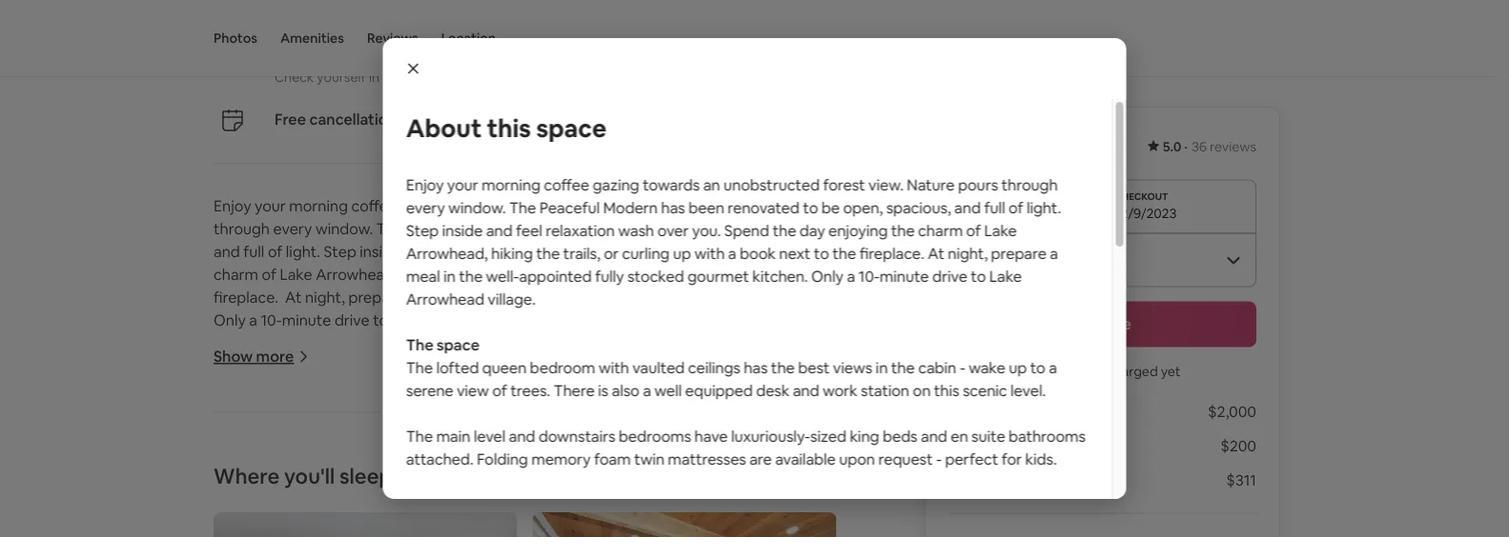 Task type: locate. For each thing, give the bounding box(es) containing it.
1 horizontal spatial morning
[[481, 175, 540, 195]]

doors
[[818, 518, 859, 538]]

0 horizontal spatial peaceful
[[407, 219, 467, 238]]

the lofted queen bedroom with vaulted ceilings has the best views in the cabin - wake up to a serene view of trees.  there is also a well equipped desk and work station on this scenic level. up 1
[[406, 358, 1057, 400]]

only for enjoy your morning coffee gazing towards an unobstructed forest view.   nature pours through every window. the peaceful modern has been renovated to be open, spacious, and full of light. step inside and feel relaxation wash over you.  spend the day enjoying the charm of lake arrowhead, hiking the trails,  or curling up with a book next to the fireplace.  at night, prepare a meal in the well-appointed fully stocked gourmet kitchen. only a 10-minute drive to lake arrowhead village.
[[214, 310, 246, 330]]

wash for enjoy your morning coffee gazing towards an unobstructed forest view.   nature pours through every window. the peaceful modern has been renovated to be open, spacious, and full of light. step inside and feel relaxation wash over you.  spend the day enjoying the charm of lake arrowhead, hiking the trails,  or curling up with a book next to the fireplace.  at night, prepare a meal in the well-appointed fully stocked gourmet kitchen. only a 10-minute drive to lake arrowhead village.
[[536, 242, 572, 261]]

morning down about this space
[[481, 175, 540, 195]]

forest for enjoy your morning coffee gazing towards an unobstructed forest view.   nature pours through every window. the peaceful modern has been renovated to be open, spacious, and full of light. step inside and feel relaxation wash over you.  spend the day enjoying the charm of lake arrowhead, hiking the trails,  or curling up with a book next to the fireplace.  at night, prepare a meal in the well-appointed fully stocked gourmet kitchen.  only a 10-minute drive to lake arrowhead village.
[[823, 175, 865, 195]]

arrowhead, inside enjoy your morning coffee gazing towards an unobstructed forest view.   nature pours through every window. the peaceful modern has been renovated to be open, spacious, and full of light. step inside and feel relaxation wash over you.  spend the day enjoying the charm of lake arrowhead, hiking the trails,  or curling up with a book next to the fireplace.  at night, prepare a meal in the well-appointed fully stocked gourmet kitchen.  only a 10-minute drive to lake arrowhead village.
[[406, 244, 488, 263]]

your for enjoy your morning coffee gazing towards an unobstructed forest view.   nature pours through every window. the peaceful modern has been renovated to be open, spacious, and full of light. step inside and feel relaxation wash over you.  spend the day enjoying the charm of lake arrowhead, hiking the trails,  or curling up with a book next to the fireplace.  at night, prepare a meal in the well-appointed fully stocked gourmet kitchen.  only a 10-minute drive to lake arrowhead village.
[[447, 175, 478, 195]]

sized up kitchen on the left bottom
[[618, 471, 654, 490]]

0 vertical spatial fee
[[1014, 437, 1037, 456]]

appliances
[[760, 495, 835, 515]]

0 horizontal spatial beds
[[690, 471, 725, 490]]

equipped up where you'll sleep region
[[526, 402, 594, 421]]

full
[[984, 198, 1005, 217], [243, 242, 264, 261]]

1 vertical spatial or
[[517, 265, 532, 284]]

spend for enjoy your morning coffee gazing towards an unobstructed forest view.   nature pours through every window. the peaceful modern has been renovated to be open, spacious, and full of light. step inside and feel relaxation wash over you.  spend the day enjoying the charm of lake arrowhead, hiking the trails,  or curling up with a book next to the fireplace.  at night, prepare a meal in the well-appointed fully stocked gourmet kitchen.  only a 10-minute drive to lake arrowhead village.
[[724, 221, 769, 240]]

beds left / in the left bottom of the page
[[690, 471, 725, 490]]

well
[[654, 381, 682, 400], [495, 402, 523, 421]]

1 vertical spatial meal
[[419, 287, 453, 307]]

gourmet for enjoy your morning coffee gazing towards an unobstructed forest view.   nature pours through every window. the peaceful modern has been renovated to be open, spacious, and full of light. step inside and feel relaxation wash over you.  spend the day enjoying the charm of lake arrowhead, hiking the trails,  or curling up with a book next to the fireplace.  at night, prepare a meal in the well-appointed fully stocked gourmet kitchen.  only a 10-minute drive to lake arrowhead village.
[[687, 266, 749, 286]]

0 horizontal spatial view
[[294, 402, 327, 421]]

10- for enjoy your morning coffee gazing towards an unobstructed forest view.   nature pours through every window. the peaceful modern has been renovated to be open, spacious, and full of light. step inside and feel relaxation wash over you.  spend the day enjoying the charm of lake arrowhead, hiking the trails,  or curling up with a book next to the fireplace.  at night, prepare a meal in the well-appointed fully stocked gourmet kitchen.  only a 10-minute drive to lake arrowhead village.
[[858, 266, 879, 286]]

location button
[[441, 0, 496, 76]]

1 vertical spatial prepare
[[348, 287, 404, 307]]

1 vertical spatial folding
[[365, 493, 416, 513]]

vaulted inside about this space dialog
[[632, 358, 684, 378]]

night, up show more button
[[305, 287, 345, 307]]

upon up everything
[[839, 450, 875, 469]]

twin left kitchen on the left bottom
[[522, 493, 552, 513]]

coffee
[[544, 175, 589, 195], [351, 196, 397, 215]]

reserve
[[1074, 315, 1132, 334]]

perfect down kitchen on the left bottom
[[612, 518, 665, 538]]

over inside enjoy your morning coffee gazing towards an unobstructed forest view.   nature pours through every window. the peaceful modern has been renovated to be open, spacious, and full of light. step inside and feel relaxation wash over you.  spend the day enjoying the charm of lake arrowhead, hiking the trails,  or curling up with a book next to the fireplace.  at night, prepare a meal in the well-appointed fully stocked gourmet kitchen. only a 10-minute drive to lake arrowhead village.
[[575, 242, 606, 261]]

towards for enjoy your morning coffee gazing towards an unobstructed forest view.   nature pours through every window. the peaceful modern has been renovated to be open, spacious, and full of light. step inside and feel relaxation wash over you.  spend the day enjoying the charm of lake arrowhead, hiking the trails,  or curling up with a book next to the fireplace.  at night, prepare a meal in the well-appointed fully stocked gourmet kitchen.  only a 10-minute drive to lake arrowhead village.
[[642, 175, 700, 195]]

1 horizontal spatial relaxation
[[545, 221, 614, 240]]

the main level and downstairs bedrooms have luxuriously-sized king beds and en suite bathrooms attached. folding memory foam twin mattresses are available upon request - perfect for kids.
[[406, 427, 1085, 469], [214, 471, 833, 536]]

level right the where
[[281, 471, 313, 490]]

1 vertical spatial night,
[[305, 287, 345, 307]]

memory up kitchen on the left bottom
[[531, 450, 590, 469]]

at
[[927, 244, 944, 263], [285, 287, 302, 307]]

for up airbnb service fee
[[1001, 450, 1022, 469]]

upon
[[839, 450, 875, 469], [727, 493, 763, 513]]

0 horizontal spatial next
[[692, 265, 724, 284]]

in
[[354, 44, 367, 64], [369, 69, 380, 86], [443, 266, 455, 286], [456, 287, 468, 307], [875, 358, 887, 378], [683, 379, 695, 399]]

memory
[[531, 450, 590, 469], [419, 493, 479, 513]]

1 horizontal spatial fireplace.
[[859, 244, 924, 263]]

attached. down the you'll
[[294, 493, 361, 513]]

1 horizontal spatial kids.
[[1025, 450, 1057, 469]]

appointed for enjoy your morning coffee gazing towards an unobstructed forest view.   nature pours through every window. the peaceful modern has been renovated to be open, spacious, and full of light. step inside and feel relaxation wash over you.  spend the day enjoying the charm of lake arrowhead, hiking the trails,  or curling up with a book next to the fireplace.  at night, prepare a meal in the well-appointed fully stocked gourmet kitchen.  only a 10-minute drive to lake arrowhead village.
[[519, 266, 591, 286]]

0 vertical spatial main
[[436, 427, 470, 446]]

request up sliding
[[766, 493, 821, 513]]

mattresses
[[668, 450, 746, 469], [556, 493, 634, 513]]

spacious, for enjoy your morning coffee gazing towards an unobstructed forest view.   nature pours through every window. the peaceful modern has been renovated to be open, spacious, and full of light. step inside and feel relaxation wash over you.  spend the day enjoying the charm of lake arrowhead, hiking the trails,  or curling up with a book next to the fireplace.  at night, prepare a meal in the well-appointed fully stocked gourmet kitchen. only a 10-minute drive to lake arrowhead village.
[[753, 219, 818, 238]]

1 horizontal spatial nature
[[907, 175, 954, 195]]

minute inside enjoy your morning coffee gazing towards an unobstructed forest view.   nature pours through every window. the peaceful modern has been renovated to be open, spacious, and full of light. step inside and feel relaxation wash over you.  spend the day enjoying the charm of lake arrowhead, hiking the trails,  or curling up with a book next to the fireplace.  at night, prepare a meal in the well-appointed fully stocked gourmet kitchen.  only a 10-minute drive to lake arrowhead village.
[[879, 266, 929, 286]]

0 horizontal spatial memory
[[419, 493, 479, 513]]

be for enjoy your morning coffee gazing towards an unobstructed forest view.   nature pours through every window. the peaceful modern has been renovated to be open, spacious, and full of light. step inside and feel relaxation wash over you.  spend the day enjoying the charm of lake arrowhead, hiking the trails,  or curling up with a book next to the fireplace.  at night, prepare a meal in the well-appointed fully stocked gourmet kitchen. only a 10-minute drive to lake arrowhead village.
[[689, 219, 707, 238]]

0 horizontal spatial trails,
[[473, 265, 510, 284]]

1 horizontal spatial also
[[611, 381, 639, 400]]

have
[[694, 427, 727, 446], [502, 471, 535, 490]]

equipped up 1
[[685, 381, 752, 400]]

view up the you'll
[[294, 402, 327, 421]]

book for enjoy your morning coffee gazing towards an unobstructed forest view.   nature pours through every window. the peaceful modern has been renovated to be open, spacious, and full of light. step inside and feel relaxation wash over you.  spend the day enjoying the charm of lake arrowhead, hiking the trails,  or curling up with a book next to the fireplace.  at night, prepare a meal in the well-appointed fully stocked gourmet kitchen.  only a 10-minute drive to lake arrowhead village.
[[739, 244, 775, 263]]

mattresses up designer
[[668, 450, 746, 469]]

unobstructed for enjoy your morning coffee gazing towards an unobstructed forest view.   nature pours through every window. the peaceful modern has been renovated to be open, spacious, and full of light. step inside and feel relaxation wash over you.  spend the day enjoying the charm of lake arrowhead, hiking the trails,  or curling up with a book next to the fireplace.  at night, prepare a meal in the well-appointed fully stocked gourmet kitchen. only a 10-minute drive to lake arrowhead village.
[[531, 196, 627, 215]]

perfect up airbnb
[[945, 450, 998, 469]]

downstairs up room 1 - king sized bed with an adjoining bathroom image at the bottom left
[[346, 471, 423, 490]]

serene down the space
[[406, 381, 453, 400]]

perfect down the where
[[214, 516, 267, 536]]

common
[[287, 4, 342, 21]]

1 vertical spatial on
[[754, 402, 772, 421]]

every inside enjoy your morning coffee gazing towards an unobstructed forest view.   nature pours through every window. the peaceful modern has been renovated to be open, spacious, and full of light. step inside and feel relaxation wash over you.  spend the day enjoying the charm of lake arrowhead, hiking the trails,  or curling up with a book next to the fireplace.  at night, prepare a meal in the well-appointed fully stocked gourmet kitchen. only a 10-minute drive to lake arrowhead village.
[[273, 219, 312, 238]]

0 vertical spatial day
[[799, 221, 825, 240]]

enjoying for enjoy your morning coffee gazing towards an unobstructed forest view.   nature pours through every window. the peaceful modern has been renovated to be open, spacious, and full of light. step inside and feel relaxation wash over you.  spend the day enjoying the charm of lake arrowhead, hiking the trails,  or curling up with a book next to the fireplace.  at night, prepare a meal in the well-appointed fully stocked gourmet kitchen. only a 10-minute drive to lake arrowhead village.
[[750, 242, 809, 261]]

forest inside enjoy your morning coffee gazing towards an unobstructed forest view.   nature pours through every window. the peaceful modern has been renovated to be open, spacious, and full of light. step inside and feel relaxation wash over you.  spend the day enjoying the charm of lake arrowhead, hiking the trails,  or curling up with a book next to the fireplace.  at night, prepare a meal in the well-appointed fully stocked gourmet kitchen. only a 10-minute drive to lake arrowhead village.
[[631, 196, 673, 215]]

0 horizontal spatial kids.
[[294, 516, 325, 536]]

through inside enjoy your morning coffee gazing towards an unobstructed forest view.   nature pours through every window. the peaceful modern has been renovated to be open, spacious, and full of light. step inside and feel relaxation wash over you.  spend the day enjoying the charm of lake arrowhead, hiking the trails,  or curling up with a book next to the fireplace.  at night, prepare a meal in the well-appointed fully stocked gourmet kitchen.  only a 10-minute drive to lake arrowhead village.
[[1001, 175, 1057, 195]]

kitchen. for enjoy your morning coffee gazing towards an unobstructed forest view.   nature pours through every window. the peaceful modern has been renovated to be open, spacious, and full of light. step inside and feel relaxation wash over you.  spend the day enjoying the charm of lake arrowhead, hiking the trails,  or curling up with a book next to the fireplace.  at night, prepare a meal in the well-appointed fully stocked gourmet kitchen. only a 10-minute drive to lake arrowhead village.
[[765, 287, 821, 307]]

window. for enjoy your morning coffee gazing towards an unobstructed forest view.   nature pours through every window. the peaceful modern has been renovated to be open, spacious, and full of light. step inside and feel relaxation wash over you.  spend the day enjoying the charm of lake arrowhead, hiking the trails,  or curling up with a book next to the fireplace.  at night, prepare a meal in the well-appointed fully stocked gourmet kitchen.  only a 10-minute drive to lake arrowhead village.
[[448, 198, 506, 217]]

has
[[661, 198, 685, 217], [528, 219, 552, 238], [743, 358, 767, 378], [551, 379, 575, 399], [635, 495, 659, 515]]

feel for enjoy your morning coffee gazing towards an unobstructed forest view.   nature pours through every window. the peaceful modern has been renovated to be open, spacious, and full of light. step inside and feel relaxation wash over you.  spend the day enjoying the charm of lake arrowhead, hiking the trails,  or curling up with a book next to the fireplace.  at night, prepare a meal in the well-appointed fully stocked gourmet kitchen.  only a 10-minute drive to lake arrowhead village.
[[516, 221, 542, 240]]

sized up appliances
[[810, 427, 846, 446]]

the inside enjoy your morning coffee gazing towards an unobstructed forest view.   nature pours through every window. the peaceful modern has been renovated to be open, spacious, and full of light. step inside and feel relaxation wash over you.  spend the day enjoying the charm of lake arrowhead, hiking the trails,  or curling up with a book next to the fireplace.  at night, prepare a meal in the well-appointed fully stocked gourmet kitchen.  only a 10-minute drive to lake arrowhead village.
[[509, 198, 536, 217]]

downstairs inside about this space dialog
[[538, 427, 615, 446]]

peaceful inside enjoy your morning coffee gazing towards an unobstructed forest view.   nature pours through every window. the peaceful modern has been renovated to be open, spacious, and full of light. step inside and feel relaxation wash over you.  spend the day enjoying the charm of lake arrowhead, hiking the trails,  or curling up with a book next to the fireplace.  at night, prepare a meal in the well-appointed fully stocked gourmet kitchen.  only a 10-minute drive to lake arrowhead village.
[[539, 198, 599, 217]]

fireplace. inside enjoy your morning coffee gazing towards an unobstructed forest view.   nature pours through every window. the peaceful modern has been renovated to be open, spacious, and full of light. step inside and feel relaxation wash over you.  spend the day enjoying the charm of lake arrowhead, hiking the trails,  or curling up with a book next to the fireplace.  at night, prepare a meal in the well-appointed fully stocked gourmet kitchen. only a 10-minute drive to lake arrowhead village.
[[214, 287, 278, 307]]

desk inside about this space dialog
[[756, 381, 789, 400]]

0 vertical spatial attached.
[[406, 450, 473, 469]]

0 horizontal spatial main
[[244, 471, 278, 490]]

suite inside about this space dialog
[[971, 427, 1005, 446]]

1 horizontal spatial en
[[950, 427, 968, 446]]

inside inside enjoy your morning coffee gazing towards an unobstructed forest view.   nature pours through every window. the peaceful modern has been renovated to be open, spacious, and full of light. step inside and feel relaxation wash over you.  spend the day enjoying the charm of lake arrowhead, hiking the trails,  or curling up with a book next to the fireplace.  at night, prepare a meal in the well-appointed fully stocked gourmet kitchen. only a 10-minute drive to lake arrowhead village.
[[360, 242, 401, 261]]

service
[[1000, 471, 1050, 491]]

nature
[[907, 175, 954, 195], [721, 196, 769, 215]]

1 horizontal spatial renovated
[[595, 219, 667, 238]]

onto
[[902, 518, 934, 538]]

or for enjoy your morning coffee gazing towards an unobstructed forest view.   nature pours through every window. the peaceful modern has been renovated to be open, spacious, and full of light. step inside and feel relaxation wash over you.  spend the day enjoying the charm of lake arrowhead, hiking the trails,  or curling up with a book next to the fireplace.  at night, prepare a meal in the well-appointed fully stocked gourmet kitchen. only a 10-minute drive to lake arrowhead village.
[[517, 265, 532, 284]]

0 horizontal spatial curling
[[535, 265, 583, 284]]

equipped inside about this space dialog
[[685, 381, 752, 400]]

king up everything
[[849, 427, 879, 446]]

you. for enjoy your morning coffee gazing towards an unobstructed forest view.   nature pours through every window. the peaceful modern has been renovated to be open, spacious, and full of light. step inside and feel relaxation wash over you.  spend the day enjoying the charm of lake arrowhead, hiking the trails,  or curling up with a book next to the fireplace.  at night, prepare a meal in the well-appointed fully stocked gourmet kitchen. only a 10-minute drive to lake arrowhead village.
[[610, 242, 639, 261]]

1 vertical spatial renovated
[[595, 219, 667, 238]]

gourmet for enjoy your morning coffee gazing towards an unobstructed forest view.   nature pours through every window. the peaceful modern has been renovated to be open, spacious, and full of light. step inside and feel relaxation wash over you.  spend the day enjoying the charm of lake arrowhead, hiking the trails,  or curling up with a book next to the fireplace.  at night, prepare a meal in the well-appointed fully stocked gourmet kitchen. only a 10-minute drive to lake arrowhead village.
[[700, 287, 762, 307]]

1 horizontal spatial only
[[811, 266, 843, 286]]

feel inside enjoy your morning coffee gazing towards an unobstructed forest view.   nature pours through every window. the peaceful modern has been renovated to be open, spacious, and full of light. step inside and feel relaxation wash over you.  spend the day enjoying the charm of lake arrowhead, hiking the trails,  or curling up with a book next to the fireplace.  at night, prepare a meal in the well-appointed fully stocked gourmet kitchen.  only a 10-minute drive to lake arrowhead village.
[[516, 221, 542, 240]]

kids. down the you'll
[[294, 516, 325, 536]]

upon up coffee.
[[727, 493, 763, 513]]

main left the you'll
[[244, 471, 278, 490]]

meal inside enjoy your morning coffee gazing towards an unobstructed forest view.   nature pours through every window. the peaceful modern has been renovated to be open, spacious, and full of light. step inside and feel relaxation wash over you.  spend the day enjoying the charm of lake arrowhead, hiking the trails,  or curling up with a book next to the fireplace.  at night, prepare a meal in the well-appointed fully stocked gourmet kitchen. only a 10-minute drive to lake arrowhead village.
[[419, 287, 453, 307]]

serene down show more button
[[244, 402, 291, 421]]

1 vertical spatial unobstructed
[[531, 196, 627, 215]]

window. inside enjoy your morning coffee gazing towards an unobstructed forest view.   nature pours through every window. the peaceful modern has been renovated to be open, spacious, and full of light. step inside and feel relaxation wash over you.  spend the day enjoying the charm of lake arrowhead, hiking the trails,  or curling up with a book next to the fireplace.  at night, prepare a meal in the well-appointed fully stocked gourmet kitchen. only a 10-minute drive to lake arrowhead village.
[[315, 219, 373, 238]]

hiking
[[491, 244, 533, 263], [401, 265, 443, 284]]

scenic up the where
[[214, 425, 258, 444]]

bedroom
[[530, 358, 595, 378], [337, 379, 403, 399]]

feel inside enjoy your morning coffee gazing towards an unobstructed forest view.   nature pours through every window. the peaceful modern has been renovated to be open, spacious, and full of light. step inside and feel relaxation wash over you.  spend the day enjoying the charm of lake arrowhead, hiking the trails,  or curling up with a book next to the fireplace.  at night, prepare a meal in the well-appointed fully stocked gourmet kitchen. only a 10-minute drive to lake arrowhead village.
[[434, 242, 460, 261]]

available up appliances
[[775, 450, 835, 469]]

en up airbnb
[[950, 427, 968, 446]]

drive inside enjoy your morning coffee gazing towards an unobstructed forest view.   nature pours through every window. the peaceful modern has been renovated to be open, spacious, and full of light. step inside and feel relaxation wash over you.  spend the day enjoying the charm of lake arrowhead, hiking the trails,  or curling up with a book next to the fireplace.  at night, prepare a meal in the well-appointed fully stocked gourmet kitchen. only a 10-minute drive to lake arrowhead village.
[[335, 310, 370, 330]]

main
[[436, 427, 470, 446], [244, 471, 278, 490]]

the lofted queen bedroom with vaulted ceilings has the best views in the cabin - wake up to a serene view of trees.  there is also a well equipped desk and work station on this scenic level.
[[406, 358, 1057, 400], [214, 379, 838, 444]]

beds up everything
[[882, 427, 917, 446]]

been
[[688, 198, 724, 217], [556, 219, 591, 238]]

about
[[406, 113, 481, 144]]

0 vertical spatial kitchen.
[[752, 266, 808, 286]]

level inside about this space dialog
[[473, 427, 505, 446]]

night, down '12/4/2023'
[[947, 244, 987, 263]]

to
[[803, 198, 818, 217], [670, 219, 685, 238], [814, 244, 829, 263], [727, 265, 742, 284], [970, 266, 986, 286], [373, 310, 388, 330], [1030, 358, 1045, 378], [214, 402, 229, 421], [1015, 495, 1030, 515]]

fireplace. for enjoy your morning coffee gazing towards an unobstructed forest view.   nature pours through every window. the peaceful modern has been renovated to be open, spacious, and full of light. step inside and feel relaxation wash over you.  spend the day enjoying the charm of lake arrowhead, hiking the trails,  or curling up with a book next to the fireplace.  at night, prepare a meal in the well-appointed fully stocked gourmet kitchen.  only a 10-minute drive to lake arrowhead village.
[[859, 244, 924, 263]]

pours for enjoy your morning coffee gazing towards an unobstructed forest view.   nature pours through every window. the peaceful modern has been renovated to be open, spacious, and full of light. step inside and feel relaxation wash over you.  spend the day enjoying the charm of lake arrowhead, hiking the trails,  or curling up with a book next to the fireplace.  at night, prepare a meal in the well-appointed fully stocked gourmet kitchen.  only a 10-minute drive to lake arrowhead village.
[[958, 175, 998, 195]]

0 vertical spatial mattresses
[[668, 450, 746, 469]]

this
[[487, 113, 531, 144], [934, 381, 959, 400], [775, 402, 800, 421]]

curling
[[622, 244, 669, 263], [535, 265, 583, 284]]

step
[[406, 221, 438, 240], [324, 242, 356, 261]]

memory up "delicious"
[[419, 493, 479, 513]]

gourmet inside enjoy your morning coffee gazing towards an unobstructed forest view.   nature pours through every window. the peaceful modern has been renovated to be open, spacious, and full of light. step inside and feel relaxation wash over you.  spend the day enjoying the charm of lake arrowhead, hiking the trails,  or curling up with a book next to the fireplace.  at night, prepare a meal in the well-appointed fully stocked gourmet kitchen.  only a 10-minute drive to lake arrowhead village.
[[687, 266, 749, 286]]

you. inside enjoy your morning coffee gazing towards an unobstructed forest view.   nature pours through every window. the peaceful modern has been renovated to be open, spacious, and full of light. step inside and feel relaxation wash over you.  spend the day enjoying the charm of lake arrowhead, hiking the trails,  or curling up with a book next to the fireplace.  at night, prepare a meal in the well-appointed fully stocked gourmet kitchen. only a 10-minute drive to lake arrowhead village.
[[610, 242, 639, 261]]

0 horizontal spatial step
[[324, 242, 356, 261]]

next for enjoy your morning coffee gazing towards an unobstructed forest view.   nature pours through every window. the peaceful modern has been renovated to be open, spacious, and full of light. step inside and feel relaxation wash over you.  spend the day enjoying the charm of lake arrowhead, hiking the trails,  or curling up with a book next to the fireplace.  at night, prepare a meal in the well-appointed fully stocked gourmet kitchen. only a 10-minute drive to lake arrowhead village.
[[692, 265, 724, 284]]

0 horizontal spatial bedroom
[[337, 379, 403, 399]]

suite up airbnb
[[971, 427, 1005, 446]]

fully inside enjoy your morning coffee gazing towards an unobstructed forest view.   nature pours through every window. the peaceful modern has been renovated to be open, spacious, and full of light. step inside and feel relaxation wash over you.  spend the day enjoying the charm of lake arrowhead, hiking the trails,  or curling up with a book next to the fireplace.  at night, prepare a meal in the well-appointed fully stocked gourmet kitchen.  only a 10-minute drive to lake arrowhead village.
[[595, 266, 624, 286]]

0 horizontal spatial downstairs
[[346, 471, 423, 490]]

1 horizontal spatial unobstructed
[[723, 175, 819, 195]]

spend
[[724, 221, 769, 240], [645, 242, 690, 261]]

enjoying for enjoy your morning coffee gazing towards an unobstructed forest view.   nature pours through every window. the peaceful modern has been renovated to be open, spacious, and full of light. step inside and feel relaxation wash over you.  spend the day enjoying the charm of lake arrowhead, hiking the trails,  or curling up with a book next to the fireplace.  at night, prepare a meal in the well-appointed fully stocked gourmet kitchen.  only a 10-minute drive to lake arrowhead village.
[[828, 221, 887, 240]]

coffee inside enjoy your morning coffee gazing towards an unobstructed forest view.   nature pours through every window. the peaceful modern has been renovated to be open, spacious, and full of light. step inside and feel relaxation wash over you.  spend the day enjoying the charm of lake arrowhead, hiking the trails,  or curling up with a book next to the fireplace.  at night, prepare a meal in the well-appointed fully stocked gourmet kitchen.  only a 10-minute drive to lake arrowhead village.
[[544, 175, 589, 195]]

day inside enjoy your morning coffee gazing towards an unobstructed forest view.   nature pours through every window. the peaceful modern has been renovated to be open, spacious, and full of light. step inside and feel relaxation wash over you.  spend the day enjoying the charm of lake arrowhead, hiking the trails,  or curling up with a book next to the fireplace.  at night, prepare a meal in the well-appointed fully stocked gourmet kitchen.  only a 10-minute drive to lake arrowhead village.
[[799, 221, 825, 240]]

0 vertical spatial trails,
[[563, 244, 600, 263]]

this right about at the left
[[487, 113, 531, 144]]

/
[[733, 466, 738, 483]]

the main level and downstairs bedrooms have luxuriously-sized king beds and en suite bathrooms attached. folding memory foam twin mattresses are available upon request - perfect for kids. inside about this space dialog
[[406, 427, 1085, 469]]

view. inside enjoy your morning coffee gazing towards an unobstructed forest view.   nature pours through every window. the peaceful modern has been renovated to be open, spacious, and full of light. step inside and feel relaxation wash over you.  spend the day enjoying the charm of lake arrowhead, hiking the trails,  or curling up with a book next to the fireplace.  at night, prepare a meal in the well-appointed fully stocked gourmet kitchen. only a 10-minute drive to lake arrowhead village.
[[676, 196, 711, 215]]

0 vertical spatial view
[[456, 381, 489, 400]]

1 horizontal spatial folding
[[476, 450, 528, 469]]

trails, for enjoy your morning coffee gazing towards an unobstructed forest view.   nature pours through every window. the peaceful modern has been renovated to be open, spacious, and full of light. step inside and feel relaxation wash over you.  spend the day enjoying the charm of lake arrowhead, hiking the trails,  or curling up with a book next to the fireplace.  at night, prepare a meal in the well-appointed fully stocked gourmet kitchen. only a 10-minute drive to lake arrowhead village.
[[473, 265, 510, 284]]

0 horizontal spatial ceilings
[[496, 379, 548, 399]]

renovated inside the spacious, renovated kitchen has new designer appliances and everything you need to cook a delicious meal or prepare the perfect cup of coffee. sliding doors open onto a deck outfitted wit
[[504, 495, 576, 515]]

need
[[976, 495, 1012, 515]]

0 vertical spatial feel
[[516, 221, 542, 240]]

1 horizontal spatial request
[[878, 450, 932, 469]]

36
[[1192, 138, 1207, 155]]

1 horizontal spatial trails,
[[563, 244, 600, 263]]

stocked inside enjoy your morning coffee gazing towards an unobstructed forest view.   nature pours through every window. the peaceful modern has been renovated to be open, spacious, and full of light. step inside and feel relaxation wash over you.  spend the day enjoying the charm of lake arrowhead, hiking the trails,  or curling up with a book next to the fireplace.  at night, prepare a meal in the well-appointed fully stocked gourmet kitchen. only a 10-minute drive to lake arrowhead village.
[[640, 287, 697, 307]]

are right 2
[[749, 450, 772, 469]]

up
[[673, 244, 691, 263], [586, 265, 604, 284], [1008, 358, 1027, 378], [816, 379, 834, 399]]

stocked
[[627, 266, 684, 286], [640, 287, 697, 307]]

level up where you'll sleep region
[[473, 427, 505, 446]]

suite
[[971, 427, 1005, 446], [779, 471, 813, 490]]

sized
[[810, 427, 846, 446], [618, 471, 654, 490]]

coffee down cancellation
[[351, 196, 397, 215]]

an
[[703, 175, 720, 195], [511, 196, 528, 215]]

inside inside enjoy your morning coffee gazing towards an unobstructed forest view.   nature pours through every window. the peaceful modern has been renovated to be open, spacious, and full of light. step inside and feel relaxation wash over you.  spend the day enjoying the charm of lake arrowhead, hiking the trails,  or curling up with a book next to the fireplace.  at night, prepare a meal in the well-appointed fully stocked gourmet kitchen.  only a 10-minute drive to lake arrowhead village.
[[442, 221, 482, 240]]

night,
[[947, 244, 987, 263], [305, 287, 345, 307]]

1 vertical spatial peaceful
[[407, 219, 467, 238]]

you. inside enjoy your morning coffee gazing towards an unobstructed forest view.   nature pours through every window. the peaceful modern has been renovated to be open, spacious, and full of light. step inside and feel relaxation wash over you.  spend the day enjoying the charm of lake arrowhead, hiking the trails,  or curling up with a book next to the fireplace.  at night, prepare a meal in the well-appointed fully stocked gourmet kitchen.  only a 10-minute drive to lake arrowhead village.
[[692, 221, 721, 240]]

$2,000
[[1208, 402, 1257, 422]]

there inside about this space dialog
[[553, 381, 594, 400]]

0 horizontal spatial equipped
[[526, 402, 594, 421]]

prepare inside enjoy your morning coffee gazing towards an unobstructed forest view.   nature pours through every window. the peaceful modern has been renovated to be open, spacious, and full of light. step inside and feel relaxation wash over you.  spend the day enjoying the charm of lake arrowhead, hiking the trails,  or curling up with a book next to the fireplace.  at night, prepare a meal in the well-appointed fully stocked gourmet kitchen.  only a 10-minute drive to lake arrowhead village.
[[991, 244, 1046, 263]]

minute inside enjoy your morning coffee gazing towards an unobstructed forest view.   nature pours through every window. the peaceful modern has been renovated to be open, spacious, and full of light. step inside and feel relaxation wash over you.  spend the day enjoying the charm of lake arrowhead, hiking the trails,  or curling up with a book next to the fireplace.  at night, prepare a meal in the well-appointed fully stocked gourmet kitchen. only a 10-minute drive to lake arrowhead village.
[[282, 310, 331, 330]]

through inside enjoy your morning coffee gazing towards an unobstructed forest view.   nature pours through every window. the peaceful modern has been renovated to be open, spacious, and full of light. step inside and feel relaxation wash over you.  spend the day enjoying the charm of lake arrowhead, hiking the trails,  or curling up with a book next to the fireplace.  at night, prepare a meal in the well-appointed fully stocked gourmet kitchen. only a 10-minute drive to lake arrowhead village.
[[214, 219, 270, 238]]

enjoy for enjoy your morning coffee gazing towards an unobstructed forest view.   nature pours through every window. the peaceful modern has been renovated to be open, spacious, and full of light. step inside and feel relaxation wash over you.  spend the day enjoying the charm of lake arrowhead, hiking the trails,  or curling up with a book next to the fireplace.  at night, prepare a meal in the well-appointed fully stocked gourmet kitchen. only a 10-minute drive to lake arrowhead village.
[[214, 196, 251, 215]]

0 horizontal spatial enjoy
[[214, 196, 251, 215]]

nature inside enjoy your morning coffee gazing towards an unobstructed forest view.   nature pours through every window. the peaceful modern has been renovated to be open, spacious, and full of light. step inside and feel relaxation wash over you.  spend the day enjoying the charm of lake arrowhead, hiking the trails,  or curling up with a book next to the fireplace.  at night, prepare a meal in the well-appointed fully stocked gourmet kitchen.  only a 10-minute drive to lake arrowhead village.
[[907, 175, 954, 195]]

morning down free
[[289, 196, 348, 215]]

bedrooms up new
[[618, 427, 691, 446]]

view down the space
[[456, 381, 489, 400]]

1 vertical spatial morning
[[289, 196, 348, 215]]

every inside enjoy your morning coffee gazing towards an unobstructed forest view.   nature pours through every window. the peaceful modern has been renovated to be open, spacious, and full of light. step inside and feel relaxation wash over you.  spend the day enjoying the charm of lake arrowhead, hiking the trails,  or curling up with a book next to the fireplace.  at night, prepare a meal in the well-appointed fully stocked gourmet kitchen.  only a 10-minute drive to lake arrowhead village.
[[406, 198, 445, 217]]

nature for enjoy your morning coffee gazing towards an unobstructed forest view.   nature pours through every window. the peaceful modern has been renovated to be open, spacious, and full of light. step inside and feel relaxation wash over you.  spend the day enjoying the charm of lake arrowhead, hiking the trails,  or curling up with a book next to the fireplace.  at night, prepare a meal in the well-appointed fully stocked gourmet kitchen.  only a 10-minute drive to lake arrowhead village.
[[907, 175, 954, 195]]

0 horizontal spatial morning
[[289, 196, 348, 215]]

enjoying inside enjoy your morning coffee gazing towards an unobstructed forest view.   nature pours through every window. the peaceful modern has been renovated to be open, spacious, and full of light. step inside and feel relaxation wash over you.  spend the day enjoying the charm of lake arrowhead, hiking the trails,  or curling up with a book next to the fireplace.  at night, prepare a meal in the well-appointed fully stocked gourmet kitchen.  only a 10-minute drive to lake arrowhead village.
[[828, 221, 887, 240]]

0 horizontal spatial night,
[[305, 287, 345, 307]]

1 vertical spatial charm
[[214, 265, 258, 284]]

1 horizontal spatial there
[[553, 381, 594, 400]]

twin up new
[[634, 450, 664, 469]]

well-
[[466, 4, 495, 21], [486, 266, 519, 286], [499, 287, 532, 307]]

trees.
[[510, 381, 550, 400], [348, 402, 388, 421]]

1 horizontal spatial forest
[[823, 175, 865, 195]]

level. down you
[[1010, 381, 1046, 400]]

peaceful for enjoy your morning coffee gazing towards an unobstructed forest view.   nature pours through every window. the peaceful modern has been renovated to be open, spacious, and full of light. step inside and feel relaxation wash over you.  spend the day enjoying the charm of lake arrowhead, hiking the trails,  or curling up with a book next to the fireplace.  at night, prepare a meal in the well-appointed fully stocked gourmet kitchen. only a 10-minute drive to lake arrowhead village.
[[407, 219, 467, 238]]

book inside enjoy your morning coffee gazing towards an unobstructed forest view.   nature pours through every window. the peaceful modern has been renovated to be open, spacious, and full of light. step inside and feel relaxation wash over you.  spend the day enjoying the charm of lake arrowhead, hiking the trails,  or curling up with a book next to the fireplace.  at night, prepare a meal in the well-appointed fully stocked gourmet kitchen.  only a 10-minute drive to lake arrowhead village.
[[739, 244, 775, 263]]

suite up appliances
[[779, 471, 813, 490]]

bathrooms up service
[[1008, 427, 1085, 446]]

be inside enjoy your morning coffee gazing towards an unobstructed forest view.   nature pours through every window. the peaceful modern has been renovated to be open, spacious, and full of light. step inside and feel relaxation wash over you.  spend the day enjoying the charm of lake arrowhead, hiking the trails,  or curling up with a book next to the fireplace.  at night, prepare a meal in the well-appointed fully stocked gourmet kitchen.  only a 10-minute drive to lake arrowhead village.
[[821, 198, 839, 217]]

2 vertical spatial be
[[1088, 363, 1104, 380]]

1 vertical spatial gourmet
[[700, 287, 762, 307]]

with inside 'self check-in check yourself in with the keypad.'
[[382, 69, 409, 86]]

0 horizontal spatial pours
[[772, 196, 812, 215]]

coffee down about this space
[[544, 175, 589, 195]]

luxuriously- inside about this space dialog
[[731, 427, 810, 446]]

spend inside enjoy your morning coffee gazing towards an unobstructed forest view.   nature pours through every window. the peaceful modern has been renovated to be open, spacious, and full of light. step inside and feel relaxation wash over you.  spend the day enjoying the charm of lake arrowhead, hiking the trails,  or curling up with a book next to the fireplace.  at night, prepare a meal in the well-appointed fully stocked gourmet kitchen. only a 10-minute drive to lake arrowhead village.
[[645, 242, 690, 261]]

1 horizontal spatial luxuriously-
[[731, 427, 810, 446]]

kids. up service
[[1025, 450, 1057, 469]]

0 horizontal spatial modern
[[470, 219, 525, 238]]

arrowhead, for enjoy your morning coffee gazing towards an unobstructed forest view.   nature pours through every window. the peaceful modern has been renovated to be open, spacious, and full of light. step inside and feel relaxation wash over you.  spend the day enjoying the charm of lake arrowhead, hiking the trails,  or curling up with a book next to the fireplace.  at night, prepare a meal in the well-appointed fully stocked gourmet kitchen.  only a 10-minute drive to lake arrowhead village.
[[406, 244, 488, 263]]

pours for enjoy your morning coffee gazing towards an unobstructed forest view.   nature pours through every window. the peaceful modern has been renovated to be open, spacious, and full of light. step inside and feel relaxation wash over you.  spend the day enjoying the charm of lake arrowhead, hiking the trails,  or curling up with a book next to the fireplace.  at night, prepare a meal in the well-appointed fully stocked gourmet kitchen. only a 10-minute drive to lake arrowhead village.
[[772, 196, 812, 215]]

nature inside enjoy your morning coffee gazing towards an unobstructed forest view.   nature pours through every window. the peaceful modern has been renovated to be open, spacious, and full of light. step inside and feel relaxation wash over you.  spend the day enjoying the charm of lake arrowhead, hiking the trails,  or curling up with a book next to the fireplace.  at night, prepare a meal in the well-appointed fully stocked gourmet kitchen. only a 10-minute drive to lake arrowhead village.
[[721, 196, 769, 215]]

downstairs
[[538, 427, 615, 446], [346, 471, 423, 490]]

this up cleaning
[[934, 381, 959, 400]]

wake
[[968, 358, 1005, 378], [776, 379, 813, 399]]

lofted down the space
[[436, 358, 478, 378]]

gazing
[[592, 175, 639, 195], [400, 196, 447, 215]]

request up everything
[[878, 450, 932, 469]]

gourmet
[[687, 266, 749, 286], [700, 287, 762, 307]]

modern
[[603, 198, 657, 217], [470, 219, 525, 238]]

0 horizontal spatial been
[[556, 219, 591, 238]]

cabin up cleaning
[[918, 358, 956, 378]]

2 vertical spatial spacious,
[[436, 495, 501, 515]]

only
[[811, 266, 843, 286], [214, 310, 246, 330]]

spacious, for enjoy your morning coffee gazing towards an unobstructed forest view.   nature pours through every window. the peaceful modern has been renovated to be open, spacious, and full of light. step inside and feel relaxation wash over you.  spend the day enjoying the charm of lake arrowhead, hiking the trails,  or curling up with a book next to the fireplace.  at night, prepare a meal in the well-appointed fully stocked gourmet kitchen.  only a 10-minute drive to lake arrowhead village.
[[886, 198, 951, 217]]

1 horizontal spatial available
[[775, 450, 835, 469]]

meal for enjoy your morning coffee gazing towards an unobstructed forest view.   nature pours through every window. the peaceful modern has been renovated to be open, spacious, and full of light. step inside and feel relaxation wash over you.  spend the day enjoying the charm of lake arrowhead, hiking the trails,  or curling up with a book next to the fireplace.  at night, prepare a meal in the well-appointed fully stocked gourmet kitchen.  only a 10-minute drive to lake arrowhead village.
[[406, 266, 440, 286]]

main down the space
[[436, 427, 470, 446]]

gazing for enjoy your morning coffee gazing towards an unobstructed forest view.   nature pours through every window. the peaceful modern has been renovated to be open, spacious, and full of light. step inside and feel relaxation wash over you.  spend the day enjoying the charm of lake arrowhead, hiking the trails,  or curling up with a book next to the fireplace.  at night, prepare a meal in the well-appointed fully stocked gourmet kitchen. only a 10-minute drive to lake arrowhead village.
[[400, 196, 447, 215]]

step inside enjoy your morning coffee gazing towards an unobstructed forest view.   nature pours through every window. the peaceful modern has been renovated to be open, spacious, and full of light. step inside and feel relaxation wash over you.  spend the day enjoying the charm of lake arrowhead, hiking the trails,  or curling up with a book next to the fireplace.  at night, prepare a meal in the well-appointed fully stocked gourmet kitchen. only a 10-minute drive to lake arrowhead village.
[[324, 242, 356, 261]]

for right suited
[[536, 4, 554, 21]]

night, for enjoy your morning coffee gazing towards an unobstructed forest view.   nature pours through every window. the peaceful modern has been renovated to be open, spacious, and full of light. step inside and feel relaxation wash over you.  spend the day enjoying the charm of lake arrowhead, hiking the trails,  or curling up with a book next to the fireplace.  at night, prepare a meal in the well-appointed fully stocked gourmet kitchen. only a 10-minute drive to lake arrowhead village.
[[305, 287, 345, 307]]

village. for enjoy your morning coffee gazing towards an unobstructed forest view.   nature pours through every window. the peaceful modern has been renovated to be open, spacious, and full of light. step inside and feel relaxation wash over you.  spend the day enjoying the charm of lake arrowhead, hiking the trails,  or curling up with a book next to the fireplace.  at night, prepare a meal in the well-appointed fully stocked gourmet kitchen. only a 10-minute drive to lake arrowhead village.
[[509, 310, 557, 330]]

at for enjoy your morning coffee gazing towards an unobstructed forest view.   nature pours through every window. the peaceful modern has been renovated to be open, spacious, and full of light. step inside and feel relaxation wash over you.  spend the day enjoying the charm of lake arrowhead, hiking the trails,  or curling up with a book next to the fireplace.  at night, prepare a meal in the well-appointed fully stocked gourmet kitchen.  only a 10-minute drive to lake arrowhead village.
[[927, 244, 944, 263]]

ceilings inside about this space dialog
[[688, 358, 740, 378]]

kids. inside about this space dialog
[[1025, 450, 1057, 469]]

1 horizontal spatial equipped
[[685, 381, 752, 400]]

enjoy inside enjoy your morning coffee gazing towards an unobstructed forest view.   nature pours through every window. the peaceful modern has been renovated to be open, spacious, and full of light. step inside and feel relaxation wash over you.  spend the day enjoying the charm of lake arrowhead, hiking the trails,  or curling up with a book next to the fireplace.  at night, prepare a meal in the well-appointed fully stocked gourmet kitchen. only a 10-minute drive to lake arrowhead village.
[[214, 196, 251, 215]]

through for enjoy your morning coffee gazing towards an unobstructed forest view.   nature pours through every window. the peaceful modern has been renovated to be open, spacious, and full of light. step inside and feel relaxation wash over you.  spend the day enjoying the charm of lake arrowhead, hiking the trails,  or curling up with a book next to the fireplace.  at night, prepare a meal in the well-appointed fully stocked gourmet kitchen. only a 10-minute drive to lake arrowhead village.
[[214, 219, 270, 238]]

you'll
[[284, 463, 335, 491]]

0 horizontal spatial view.
[[676, 196, 711, 215]]

your for enjoy your morning coffee gazing towards an unobstructed forest view.   nature pours through every window. the peaceful modern has been renovated to be open, spacious, and full of light. step inside and feel relaxation wash over you.  spend the day enjoying the charm of lake arrowhead, hiking the trails,  or curling up with a book next to the fireplace.  at night, prepare a meal in the well-appointed fully stocked gourmet kitchen. only a 10-minute drive to lake arrowhead village.
[[255, 196, 286, 215]]

check
[[275, 69, 314, 86]]

attached. up "delicious"
[[406, 450, 473, 469]]

this up appliances
[[775, 402, 800, 421]]

king
[[849, 427, 879, 446], [657, 471, 687, 490]]

kitchen
[[579, 495, 631, 515]]

1 horizontal spatial upon
[[839, 450, 875, 469]]

queen inside about this space dialog
[[482, 358, 526, 378]]

charm inside enjoy your morning coffee gazing towards an unobstructed forest view.   nature pours through every window. the peaceful modern has been renovated to be open, spacious, and full of light. step inside and feel relaxation wash over you.  spend the day enjoying the charm of lake arrowhead, hiking the trails,  or curling up with a book next to the fireplace.  at night, prepare a meal in the well-appointed fully stocked gourmet kitchen.  only a 10-minute drive to lake arrowhead village.
[[918, 221, 963, 240]]

0 vertical spatial relaxation
[[545, 221, 614, 240]]

you
[[1025, 363, 1048, 380]]

for down where you'll sleep
[[270, 516, 290, 536]]

your down free
[[255, 196, 286, 215]]

kitchen.
[[752, 266, 808, 286], [765, 287, 821, 307]]

desk
[[756, 381, 789, 400], [597, 402, 631, 421]]

0 horizontal spatial also
[[453, 402, 481, 421]]

0 horizontal spatial inside
[[360, 242, 401, 261]]

gourmet inside enjoy your morning coffee gazing towards an unobstructed forest view.   nature pours through every window. the peaceful modern has been renovated to be open, spacious, and full of light. step inside and feel relaxation wash over you.  spend the day enjoying the charm of lake arrowhead, hiking the trails,  or curling up with a book next to the fireplace.  at night, prepare a meal in the well-appointed fully stocked gourmet kitchen. only a 10-minute drive to lake arrowhead village.
[[700, 287, 762, 307]]

0 horizontal spatial minute
[[282, 310, 331, 330]]

0 horizontal spatial at
[[285, 287, 302, 307]]

bedroom inside about this space dialog
[[530, 358, 595, 378]]

the lofted queen bedroom with vaulted ceilings has the best views in the cabin - wake up to a serene view of trees.  there is also a well equipped desk and work station on this scenic level. up where you'll sleep region
[[214, 379, 838, 444]]

10-
[[858, 266, 879, 286], [261, 310, 282, 330]]

meal inside enjoy your morning coffee gazing towards an unobstructed forest view.   nature pours through every window. the peaceful modern has been renovated to be open, spacious, and full of light. step inside and feel relaxation wash over you.  spend the day enjoying the charm of lake arrowhead, hiking the trails,  or curling up with a book next to the fireplace.  at night, prepare a meal in the well-appointed fully stocked gourmet kitchen.  only a 10-minute drive to lake arrowhead village.
[[406, 266, 440, 286]]

0 vertical spatial the main level and downstairs bedrooms have luxuriously-sized king beds and en suite bathrooms attached. folding memory foam twin mattresses are available upon request - perfect for kids.
[[406, 427, 1085, 469]]

peaceful inside enjoy your morning coffee gazing towards an unobstructed forest view.   nature pours through every window. the peaceful modern has been renovated to be open, spacious, and full of light. step inside and feel relaxation wash over you.  spend the day enjoying the charm of lake arrowhead, hiking the trails,  or curling up with a book next to the fireplace.  at night, prepare a meal in the well-appointed fully stocked gourmet kitchen. only a 10-minute drive to lake arrowhead village.
[[407, 219, 467, 238]]

0 vertical spatial is
[[598, 381, 608, 400]]

coffee for enjoy your morning coffee gazing towards an unobstructed forest view.   nature pours through every window. the peaceful modern has been renovated to be open, spacious, and full of light. step inside and feel relaxation wash over you.  spend the day enjoying the charm of lake arrowhead, hiking the trails,  or curling up with a book next to the fireplace.  at night, prepare a meal in the well-appointed fully stocked gourmet kitchen.  only a 10-minute drive to lake arrowhead village.
[[544, 175, 589, 195]]

1 horizontal spatial through
[[1001, 175, 1057, 195]]

unobstructed for enjoy your morning coffee gazing towards an unobstructed forest view.   nature pours through every window. the peaceful modern has been renovated to be open, spacious, and full of light. step inside and feel relaxation wash over you.  spend the day enjoying the charm of lake arrowhead, hiking the trails,  or curling up with a book next to the fireplace.  at night, prepare a meal in the well-appointed fully stocked gourmet kitchen.  only a 10-minute drive to lake arrowhead village.
[[723, 175, 819, 195]]

full for enjoy your morning coffee gazing towards an unobstructed forest view.   nature pours through every window. the peaceful modern has been renovated to be open, spacious, and full of light. step inside and feel relaxation wash over you.  spend the day enjoying the charm of lake arrowhead, hiking the trails,  or curling up with a book next to the fireplace.  at night, prepare a meal in the well-appointed fully stocked gourmet kitchen. only a 10-minute drive to lake arrowhead village.
[[243, 242, 264, 261]]

bedrooms inside about this space dialog
[[618, 427, 691, 446]]

0 vertical spatial suite
[[971, 427, 1005, 446]]

1 horizontal spatial enjoying
[[828, 221, 887, 240]]

wash inside enjoy your morning coffee gazing towards an unobstructed forest view.   nature pours through every window. the peaceful modern has been renovated to be open, spacious, and full of light. step inside and feel relaxation wash over you.  spend the day enjoying the charm of lake arrowhead, hiking the trails,  or curling up with a book next to the fireplace.  at night, prepare a meal in the well-appointed fully stocked gourmet kitchen. only a 10-minute drive to lake arrowhead village.
[[536, 242, 572, 261]]

equipped
[[685, 381, 752, 400], [526, 402, 594, 421]]

there
[[553, 381, 594, 400], [395, 402, 436, 421]]

bathrooms down the where
[[214, 493, 291, 513]]

upon inside about this space dialog
[[839, 450, 875, 469]]

is
[[598, 381, 608, 400], [439, 402, 449, 421]]

kitchen. inside enjoy your morning coffee gazing towards an unobstructed forest view.   nature pours through every window. the peaceful modern has been renovated to be open, spacious, and full of light. step inside and feel relaxation wash over you.  spend the day enjoying the charm of lake arrowhead, hiking the trails,  or curling up with a book next to the fireplace.  at night, prepare a meal in the well-appointed fully stocked gourmet kitchen.  only a 10-minute drive to lake arrowhead village.
[[752, 266, 808, 286]]

1 vertical spatial your
[[255, 196, 286, 215]]

trails,
[[563, 244, 600, 263], [473, 265, 510, 284]]

window.
[[448, 198, 506, 217], [315, 219, 373, 238]]

view. inside enjoy your morning coffee gazing towards an unobstructed forest view.   nature pours through every window. the peaceful modern has been renovated to be open, spacious, and full of light. step inside and feel relaxation wash over you.  spend the day enjoying the charm of lake arrowhead, hiking the trails,  or curling up with a book next to the fireplace.  at night, prepare a meal in the well-appointed fully stocked gourmet kitchen.  only a 10-minute drive to lake arrowhead village.
[[868, 175, 903, 195]]

beds inside about this space dialog
[[882, 427, 917, 446]]

step for enjoy your morning coffee gazing towards an unobstructed forest view.   nature pours through every window. the peaceful modern has been renovated to be open, spacious, and full of light. step inside and feel relaxation wash over you.  spend the day enjoying the charm of lake arrowhead, hiking the trails,  or curling up with a book next to the fireplace.  at night, prepare a meal in the well-appointed fully stocked gourmet kitchen.  only a 10-minute drive to lake arrowhead village.
[[406, 221, 438, 240]]

working.
[[557, 4, 609, 21]]

en right 2
[[758, 471, 776, 490]]

renovated inside enjoy your morning coffee gazing towards an unobstructed forest view.   nature pours through every window. the peaceful modern has been renovated to be open, spacious, and full of light. step inside and feel relaxation wash over you.  spend the day enjoying the charm of lake arrowhead, hiking the trails,  or curling up with a book next to the fireplace.  at night, prepare a meal in the well-appointed fully stocked gourmet kitchen. only a 10-minute drive to lake arrowhead village.
[[595, 219, 667, 238]]

of inside the spacious, renovated kitchen has new designer appliances and everything you need to cook a delicious meal or prepare the perfect cup of coffee. sliding doors open onto a deck outfitted wit
[[698, 518, 713, 538]]

1 horizontal spatial at
[[927, 244, 944, 263]]

an inside enjoy your morning coffee gazing towards an unobstructed forest view.   nature pours through every window. the peaceful modern has been renovated to be open, spacious, and full of light. step inside and feel relaxation wash over you.  spend the day enjoying the charm of lake arrowhead, hiking the trails,  or curling up with a book next to the fireplace.  at night, prepare a meal in the well-appointed fully stocked gourmet kitchen.  only a 10-minute drive to lake arrowhead village.
[[703, 175, 720, 195]]

1 vertical spatial 10-
[[261, 310, 282, 330]]

king inside about this space dialog
[[849, 427, 879, 446]]

relaxation for enjoy your morning coffee gazing towards an unobstructed forest view.   nature pours through every window. the peaceful modern has been renovated to be open, spacious, and full of light. step inside and feel relaxation wash over you.  spend the day enjoying the charm of lake arrowhead, hiking the trails,  or curling up with a book next to the fireplace.  at night, prepare a meal in the well-appointed fully stocked gourmet kitchen. only a 10-minute drive to lake arrowhead village.
[[463, 242, 533, 261]]

0 horizontal spatial on
[[754, 402, 772, 421]]

an for enjoy your morning coffee gazing towards an unobstructed forest view.   nature pours through every window. the peaceful modern has been renovated to be open, spacious, and full of light. step inside and feel relaxation wash over you.  spend the day enjoying the charm of lake arrowhead, hiking the trails,  or curling up with a book next to the fireplace.  at night, prepare a meal in the well-appointed fully stocked gourmet kitchen.  only a 10-minute drive to lake arrowhead village.
[[703, 175, 720, 195]]

window. for enjoy your morning coffee gazing towards an unobstructed forest view.   nature pours through every window. the peaceful modern has been renovated to be open, spacious, and full of light. step inside and feel relaxation wash over you.  spend the day enjoying the charm of lake arrowhead, hiking the trails,  or curling up with a book next to the fireplace.  at night, prepare a meal in the well-appointed fully stocked gourmet kitchen. only a 10-minute drive to lake arrowhead village.
[[315, 219, 373, 238]]

morning for enjoy your morning coffee gazing towards an unobstructed forest view.   nature pours through every window. the peaceful modern has been renovated to be open, spacious, and full of light. step inside and feel relaxation wash over you.  spend the day enjoying the charm of lake arrowhead, hiking the trails,  or curling up with a book next to the fireplace.  at night, prepare a meal in the well-appointed fully stocked gourmet kitchen. only a 10-minute drive to lake arrowhead village.
[[289, 196, 348, 215]]

luxuriously- up kitchen on the left bottom
[[539, 471, 618, 490]]

spacious,
[[886, 198, 951, 217], [753, 219, 818, 238], [436, 495, 501, 515]]

renovated inside enjoy your morning coffee gazing towards an unobstructed forest view.   nature pours through every window. the peaceful modern has been renovated to be open, spacious, and full of light. step inside and feel relaxation wash over you.  spend the day enjoying the charm of lake arrowhead, hiking the trails,  or curling up with a book next to the fireplace.  at night, prepare a meal in the well-appointed fully stocked gourmet kitchen.  only a 10-minute drive to lake arrowhead village.
[[727, 198, 799, 217]]

over
[[657, 221, 688, 240], [575, 242, 606, 261]]

1 horizontal spatial cabin
[[918, 358, 956, 378]]

view. for enjoy your morning coffee gazing towards an unobstructed forest view.   nature pours through every window. the peaceful modern has been renovated to be open, spacious, and full of light. step inside and feel relaxation wash over you.  spend the day enjoying the charm of lake arrowhead, hiking the trails,  or curling up with a book next to the fireplace.  at night, prepare a meal in the well-appointed fully stocked gourmet kitchen. only a 10-minute drive to lake arrowhead village.
[[676, 196, 711, 215]]

pours inside enjoy your morning coffee gazing towards an unobstructed forest view.   nature pours through every window. the peaceful modern has been renovated to be open, spacious, and full of light. step inside and feel relaxation wash over you.  spend the day enjoying the charm of lake arrowhead, hiking the trails,  or curling up with a book next to the fireplace.  at night, prepare a meal in the well-appointed fully stocked gourmet kitchen.  only a 10-minute drive to lake arrowhead village.
[[958, 175, 998, 195]]

scenic up cleaning
[[962, 381, 1007, 400]]

with
[[375, 4, 401, 21], [382, 69, 409, 86], [694, 244, 725, 263], [607, 265, 638, 284], [598, 358, 629, 378], [406, 379, 437, 399]]

bedrooms up "delicious"
[[426, 471, 499, 490]]

coffee.
[[716, 518, 765, 538]]

2
[[741, 466, 749, 483]]

prepare inside enjoy your morning coffee gazing towards an unobstructed forest view.   nature pours through every window. the peaceful modern has been renovated to be open, spacious, and full of light. step inside and feel relaxation wash over you.  spend the day enjoying the charm of lake arrowhead, hiking the trails,  or curling up with a book next to the fireplace.  at night, prepare a meal in the well-appointed fully stocked gourmet kitchen. only a 10-minute drive to lake arrowhead village.
[[348, 287, 404, 307]]

2 vertical spatial renovated
[[504, 495, 576, 515]]

airbnb
[[949, 471, 997, 491]]

towards inside enjoy your morning coffee gazing towards an unobstructed forest view.   nature pours through every window. the peaceful modern has been renovated to be open, spacious, and full of light. step inside and feel relaxation wash over you.  spend the day enjoying the charm of lake arrowhead, hiking the trails,  or curling up with a book next to the fireplace.  at night, prepare a meal in the well-appointed fully stocked gourmet kitchen.  only a 10-minute drive to lake arrowhead village.
[[642, 175, 700, 195]]

fully for enjoy your morning coffee gazing towards an unobstructed forest view.   nature pours through every window. the peaceful modern has been renovated to be open, spacious, and full of light. step inside and feel relaxation wash over you.  spend the day enjoying the charm of lake arrowhead, hiking the trails,  or curling up with a book next to the fireplace.  at night, prepare a meal in the well-appointed fully stocked gourmet kitchen. only a 10-minute drive to lake arrowhead village.
[[608, 287, 637, 307]]

available up cup
[[663, 493, 724, 513]]

1 vertical spatial curling
[[535, 265, 583, 284]]

2 horizontal spatial perfect
[[945, 450, 998, 469]]

every for enjoy your morning coffee gazing towards an unobstructed forest view.   nature pours through every window. the peaceful modern has been renovated to be open, spacious, and full of light. step inside and feel relaxation wash over you.  spend the day enjoying the charm of lake arrowhead, hiking the trails,  or curling up with a book next to the fireplace.  at night, prepare a meal in the well-appointed fully stocked gourmet kitchen.  only a 10-minute drive to lake arrowhead village.
[[406, 198, 445, 217]]

0 vertical spatial sized
[[810, 427, 846, 446]]

serene inside about this space dialog
[[406, 381, 453, 400]]

1 horizontal spatial your
[[447, 175, 478, 195]]

are left new
[[637, 493, 660, 513]]

1 vertical spatial fireplace.
[[214, 287, 278, 307]]

kitchen. inside enjoy your morning coffee gazing towards an unobstructed forest view.   nature pours through every window. the peaceful modern has been renovated to be open, spacious, and full of light. step inside and feel relaxation wash over you.  spend the day enjoying the charm of lake arrowhead, hiking the trails,  or curling up with a book next to the fireplace.  at night, prepare a meal in the well-appointed fully stocked gourmet kitchen. only a 10-minute drive to lake arrowhead village.
[[765, 287, 821, 307]]

station
[[861, 381, 909, 400], [702, 402, 751, 421]]

full for enjoy your morning coffee gazing towards an unobstructed forest view.   nature pours through every window. the peaceful modern has been renovated to be open, spacious, and full of light. step inside and feel relaxation wash over you.  spend the day enjoying the charm of lake arrowhead, hiking the trails,  or curling up with a book next to the fireplace.  at night, prepare a meal in the well-appointed fully stocked gourmet kitchen.  only a 10-minute drive to lake arrowhead village.
[[984, 198, 1005, 217]]

1 horizontal spatial view
[[456, 381, 489, 400]]

0 vertical spatial stocked
[[627, 266, 684, 286]]

morning
[[481, 175, 540, 195], [289, 196, 348, 215]]

0 horizontal spatial only
[[214, 310, 246, 330]]

minute for enjoy your morning coffee gazing towards an unobstructed forest view.   nature pours through every window. the peaceful modern has been renovated to be open, spacious, and full of light. step inside and feel relaxation wash over you.  spend the day enjoying the charm of lake arrowhead, hiking the trails,  or curling up with a book next to the fireplace.  at night, prepare a meal in the well-appointed fully stocked gourmet kitchen. only a 10-minute drive to lake arrowhead village.
[[282, 310, 331, 330]]

peaceful for enjoy your morning coffee gazing towards an unobstructed forest view.   nature pours through every window. the peaceful modern has been renovated to be open, spacious, and full of light. step inside and feel relaxation wash over you.  spend the day enjoying the charm of lake arrowhead, hiking the trails,  or curling up with a book next to the fireplace.  at night, prepare a meal in the well-appointed fully stocked gourmet kitchen.  only a 10-minute drive to lake arrowhead village.
[[539, 198, 599, 217]]

luxuriously- up 2
[[731, 427, 810, 446]]

every
[[406, 198, 445, 217], [273, 219, 312, 238]]

well- inside enjoy your morning coffee gazing towards an unobstructed forest view.   nature pours through every window. the peaceful modern has been renovated to be open, spacious, and full of light. step inside and feel relaxation wash over you.  spend the day enjoying the charm of lake arrowhead, hiking the trails,  or curling up with a book next to the fireplace.  at night, prepare a meal in the well-appointed fully stocked gourmet kitchen. only a 10-minute drive to lake arrowhead village.
[[499, 287, 532, 307]]

over inside enjoy your morning coffee gazing towards an unobstructed forest view.   nature pours through every window. the peaceful modern has been renovated to be open, spacious, and full of light. step inside and feel relaxation wash over you.  spend the day enjoying the charm of lake arrowhead, hiking the trails,  or curling up with a book next to the fireplace.  at night, prepare a meal in the well-appointed fully stocked gourmet kitchen.  only a 10-minute drive to lake arrowhead village.
[[657, 221, 688, 240]]

downstairs up kitchen on the left bottom
[[538, 427, 615, 446]]

drive
[[932, 266, 967, 286], [335, 310, 370, 330]]

level. up where you'll sleep
[[261, 425, 297, 444]]

drive inside enjoy your morning coffee gazing towards an unobstructed forest view.   nature pours through every window. the peaceful modern has been renovated to be open, spacious, and full of light. step inside and feel relaxation wash over you.  spend the day enjoying the charm of lake arrowhead, hiking the trails,  or curling up with a book next to the fireplace.  at night, prepare a meal in the well-appointed fully stocked gourmet kitchen.  only a 10-minute drive to lake arrowhead village.
[[932, 266, 967, 286]]

of
[[1008, 198, 1023, 217], [966, 221, 981, 240], [268, 242, 283, 261], [262, 265, 276, 284], [492, 381, 507, 400], [330, 402, 345, 421], [698, 518, 713, 538]]

1 vertical spatial level
[[281, 471, 313, 490]]

fireplace. for enjoy your morning coffee gazing towards an unobstructed forest view.   nature pours through every window. the peaceful modern has been renovated to be open, spacious, and full of light. step inside and feel relaxation wash over you.  spend the day enjoying the charm of lake arrowhead, hiking the trails,  or curling up with a book next to the fireplace.  at night, prepare a meal in the well-appointed fully stocked gourmet kitchen. only a 10-minute drive to lake arrowhead village.
[[214, 287, 278, 307]]

0 vertical spatial for
[[536, 4, 554, 21]]

location
[[441, 30, 496, 47]]

cook
[[1034, 495, 1068, 515]]

0 vertical spatial 10-
[[858, 266, 879, 286]]

forest
[[823, 175, 865, 195], [631, 196, 673, 215]]

1 horizontal spatial mattresses
[[668, 450, 746, 469]]

your down about at the left
[[447, 175, 478, 195]]

0 vertical spatial bedroom
[[530, 358, 595, 378]]

fee up cook at bottom
[[1054, 471, 1077, 491]]

view
[[456, 381, 489, 400], [294, 402, 327, 421]]

cabin up 2
[[726, 379, 764, 399]]

0 vertical spatial king
[[849, 427, 879, 446]]

day for enjoy your morning coffee gazing towards an unobstructed forest view.   nature pours through every window. the peaceful modern has been renovated to be open, spacious, and full of light. step inside and feel relaxation wash over you.  spend the day enjoying the charm of lake arrowhead, hiking the trails,  or curling up with a book next to the fireplace.  at night, prepare a meal in the well-appointed fully stocked gourmet kitchen.  only a 10-minute drive to lake arrowhead village.
[[799, 221, 825, 240]]

day inside enjoy your morning coffee gazing towards an unobstructed forest view.   nature pours through every window. the peaceful modern has been renovated to be open, spacious, and full of light. step inside and feel relaxation wash over you.  spend the day enjoying the charm of lake arrowhead, hiking the trails,  or curling up with a book next to the fireplace.  at night, prepare a meal in the well-appointed fully stocked gourmet kitchen. only a 10-minute drive to lake arrowhead village.
[[721, 242, 746, 261]]

folding
[[476, 450, 528, 469], [365, 493, 416, 513]]

fireplace. inside enjoy your morning coffee gazing towards an unobstructed forest view.   nature pours through every window. the peaceful modern has been renovated to be open, spacious, and full of light. step inside and feel relaxation wash over you.  spend the day enjoying the charm of lake arrowhead, hiking the trails,  or curling up with a book next to the fireplace.  at night, prepare a meal in the well-appointed fully stocked gourmet kitchen.  only a 10-minute drive to lake arrowhead village.
[[859, 244, 924, 263]]

lofted down show more button
[[244, 379, 286, 399]]

inside for enjoy your morning coffee gazing towards an unobstructed forest view.   nature pours through every window. the peaceful modern has been renovated to be open, spacious, and full of light. step inside and feel relaxation wash over you.  spend the day enjoying the charm of lake arrowhead, hiking the trails,  or curling up with a book next to the fireplace.  at night, prepare a meal in the well-appointed fully stocked gourmet kitchen. only a 10-minute drive to lake arrowhead village.
[[360, 242, 401, 261]]

light. inside enjoy your morning coffee gazing towards an unobstructed forest view.   nature pours through every window. the peaceful modern has been renovated to be open, spacious, and full of light. step inside and feel relaxation wash over you.  spend the day enjoying the charm of lake arrowhead, hiking the trails,  or curling up with a book next to the fireplace.  at night, prepare a meal in the well-appointed fully stocked gourmet kitchen. only a 10-minute drive to lake arrowhead village.
[[286, 242, 320, 261]]

0 horizontal spatial enjoying
[[750, 242, 809, 261]]

open, for enjoy your morning coffee gazing towards an unobstructed forest view.   nature pours through every window. the peaceful modern has been renovated to be open, spacious, and full of light. step inside and feel relaxation wash over you.  spend the day enjoying the charm of lake arrowhead, hiking the trails,  or curling up with a book next to the fireplace.  at night, prepare a meal in the well-appointed fully stocked gourmet kitchen.  only a 10-minute drive to lake arrowhead village.
[[843, 198, 883, 217]]

king up new
[[657, 471, 687, 490]]

well inside about this space dialog
[[654, 381, 682, 400]]

unobstructed inside enjoy your morning coffee gazing towards an unobstructed forest view.   nature pours through every window. the peaceful modern has been renovated to be open, spacious, and full of light. step inside and feel relaxation wash over you.  spend the day enjoying the charm of lake arrowhead, hiking the trails,  or curling up with a book next to the fireplace.  at night, prepare a meal in the well-appointed fully stocked gourmet kitchen. only a 10-minute drive to lake arrowhead village.
[[531, 196, 627, 215]]

beds
[[882, 427, 917, 446], [690, 471, 725, 490]]

light. for enjoy your morning coffee gazing towards an unobstructed forest view.   nature pours through every window. the peaceful modern has been renovated to be open, spacious, and full of light. step inside and feel relaxation wash over you.  spend the day enjoying the charm of lake arrowhead, hiking the trails,  or curling up with a book next to the fireplace.  at night, prepare a meal in the well-appointed fully stocked gourmet kitchen. only a 10-minute drive to lake arrowhead village.
[[286, 242, 320, 261]]

fee up service
[[1014, 437, 1037, 456]]

mattresses left new
[[556, 493, 634, 513]]



Task type: vqa. For each thing, say whether or not it's contained in the screenshot.
Arrowhead, to the right
yes



Task type: describe. For each thing, give the bounding box(es) containing it.
where
[[214, 463, 280, 491]]

the inside 'self check-in check yourself in with the keypad.'
[[412, 69, 433, 86]]

with inside enjoy your morning coffee gazing towards an unobstructed forest view.   nature pours through every window. the peaceful modern has been renovated to be open, spacious, and full of light. step inside and feel relaxation wash over you.  spend the day enjoying the charm of lake arrowhead, hiking the trails,  or curling up with a book next to the fireplace.  at night, prepare a meal in the well-appointed fully stocked gourmet kitchen. only a 10-minute drive to lake arrowhead village.
[[607, 265, 638, 284]]

wake inside about this space dialog
[[968, 358, 1005, 378]]

show
[[214, 347, 253, 367]]

sleep
[[339, 463, 392, 491]]

mattresses inside about this space dialog
[[668, 450, 746, 469]]

12/9/2023
[[1115, 205, 1177, 222]]

to inside the spacious, renovated kitchen has new designer appliances and everything you need to cook a delicious meal or prepare the perfect cup of coffee. sliding doors open onto a deck outfitted wit
[[1015, 495, 1030, 515]]

2 horizontal spatial be
[[1088, 363, 1104, 380]]

1 vertical spatial bathrooms
[[214, 493, 291, 513]]

5.0 · 36 reviews
[[1163, 138, 1257, 155]]

bedroom 2 - king bed, walk in closet, and private bathroom image
[[533, 512, 837, 538]]

4
[[530, 109, 539, 129]]

work inside about this space dialog
[[822, 381, 857, 400]]

0 horizontal spatial fee
[[1014, 437, 1037, 456]]

1 vertical spatial fee
[[1054, 471, 1077, 491]]

0 horizontal spatial is
[[439, 402, 449, 421]]

station inside about this space dialog
[[861, 381, 909, 400]]

modern for enjoy your morning coffee gazing towards an unobstructed forest view.   nature pours through every window. the peaceful modern has been renovated to be open, spacious, and full of light. step inside and feel relaxation wash over you.  spend the day enjoying the charm of lake arrowhead, hiking the trails,  or curling up with a book next to the fireplace.  at night, prepare a meal in the well-appointed fully stocked gourmet kitchen.  only a 10-minute drive to lake arrowhead village.
[[603, 198, 657, 217]]

request inside about this space dialog
[[878, 450, 932, 469]]

suited
[[495, 4, 533, 21]]

arrowhead for enjoy your morning coffee gazing towards an unobstructed forest view.   nature pours through every window. the peaceful modern has been renovated to be open, spacious, and full of light. step inside and feel relaxation wash over you.  spend the day enjoying the charm of lake arrowhead, hiking the trails,  or curling up with a book next to the fireplace.  at night, prepare a meal in the well-appointed fully stocked gourmet kitchen.  only a 10-minute drive to lake arrowhead village.
[[406, 289, 484, 309]]

show more
[[214, 347, 294, 367]]

renovated for enjoy your morning coffee gazing towards an unobstructed forest view.   nature pours through every window. the peaceful modern has been renovated to be open, spacious, and full of light. step inside and feel relaxation wash over you.  spend the day enjoying the charm of lake arrowhead, hiking the trails,  or curling up with a book next to the fireplace.  at night, prepare a meal in the well-appointed fully stocked gourmet kitchen.  only a 10-minute drive to lake arrowhead village.
[[727, 198, 799, 217]]

best inside about this space dialog
[[798, 358, 829, 378]]

you won't be charged yet
[[1025, 363, 1181, 380]]

nature for enjoy your morning coffee gazing towards an unobstructed forest view.   nature pours through every window. the peaceful modern has been renovated to be open, spacious, and full of light. step inside and feel relaxation wash over you.  spend the day enjoying the charm of lake arrowhead, hiking the trails,  or curling up with a book next to the fireplace.  at night, prepare a meal in the well-appointed fully stocked gourmet kitchen. only a 10-minute drive to lake arrowhead village.
[[721, 196, 769, 215]]

modern for enjoy your morning coffee gazing towards an unobstructed forest view.   nature pours through every window. the peaceful modern has been renovated to be open, spacious, and full of light. step inside and feel relaxation wash over you.  spend the day enjoying the charm of lake arrowhead, hiking the trails,  or curling up with a book next to the fireplace.  at night, prepare a meal in the well-appointed fully stocked gourmet kitchen. only a 10-minute drive to lake arrowhead village.
[[470, 219, 525, 238]]

level. inside about this space dialog
[[1010, 381, 1046, 400]]

1 vertical spatial trees.
[[348, 402, 388, 421]]

0 vertical spatial well-
[[466, 4, 495, 21]]

a common area with wifi that's well-suited for working.
[[275, 4, 609, 21]]

1 vertical spatial view
[[294, 402, 327, 421]]

2 vertical spatial this
[[775, 402, 800, 421]]

new
[[662, 495, 692, 515]]

0 horizontal spatial cabin
[[726, 379, 764, 399]]

1 vertical spatial ceilings
[[496, 379, 548, 399]]

that's
[[429, 4, 463, 21]]

spacious, inside the spacious, renovated kitchen has new designer appliances and everything you need to cook a delicious meal or prepare the perfect cup of coffee. sliding doors open onto a deck outfitted wit
[[436, 495, 501, 515]]

prepare for enjoy your morning coffee gazing towards an unobstructed forest view.   nature pours through every window. the peaceful modern has been renovated to be open, spacious, and full of light. step inside and feel relaxation wash over you.  spend the day enjoying the charm of lake arrowhead, hiking the trails,  or curling up with a book next to the fireplace.  at night, prepare a meal in the well-appointed fully stocked gourmet kitchen. only a 10-minute drive to lake arrowhead village.
[[348, 287, 404, 307]]

1 vertical spatial also
[[453, 402, 481, 421]]

prepare for enjoy your morning coffee gazing towards an unobstructed forest view.   nature pours through every window. the peaceful modern has been renovated to be open, spacious, and full of light. step inside and feel relaxation wash over you.  spend the day enjoying the charm of lake arrowhead, hiking the trails,  or curling up with a book next to the fireplace.  at night, prepare a meal in the well-appointed fully stocked gourmet kitchen.  only a 10-minute drive to lake arrowhead village.
[[991, 244, 1046, 263]]

0 horizontal spatial best
[[606, 379, 637, 399]]

1 vertical spatial attached.
[[294, 493, 361, 513]]

where you'll sleep region
[[206, 459, 844, 538]]

at for enjoy your morning coffee gazing towards an unobstructed forest view.   nature pours through every window. the peaceful modern has been renovated to be open, spacious, and full of light. step inside and feel relaxation wash over you.  spend the day enjoying the charm of lake arrowhead, hiking the trails,  or curling up with a book next to the fireplace.  at night, prepare a meal in the well-appointed fully stocked gourmet kitchen. only a 10-minute drive to lake arrowhead village.
[[285, 287, 302, 307]]

drive for enjoy your morning coffee gazing towards an unobstructed forest view.   nature pours through every window. the peaceful modern has been renovated to be open, spacious, and full of light. step inside and feel relaxation wash over you.  spend the day enjoying the charm of lake arrowhead, hiking the trails,  or curling up with a book next to the fireplace.  at night, prepare a meal in the well-appointed fully stocked gourmet kitchen.  only a 10-minute drive to lake arrowhead village.
[[932, 266, 967, 286]]

0 horizontal spatial vaulted
[[440, 379, 492, 399]]

arrowhead, for enjoy your morning coffee gazing towards an unobstructed forest view.   nature pours through every window. the peaceful modern has been renovated to be open, spacious, and full of light. step inside and feel relaxation wash over you.  spend the day enjoying the charm of lake arrowhead, hiking the trails,  or curling up with a book next to the fireplace.  at night, prepare a meal in the well-appointed fully stocked gourmet kitchen. only a 10-minute drive to lake arrowhead village.
[[316, 265, 398, 284]]

room 1 - king sized bed with an adjoining bathroom image
[[214, 512, 517, 538]]

1 vertical spatial kids.
[[294, 516, 325, 536]]

0 horizontal spatial wake
[[776, 379, 813, 399]]

hiking for enjoy your morning coffee gazing towards an unobstructed forest view.   nature pours through every window. the peaceful modern has been renovated to be open, spacious, and full of light. step inside and feel relaxation wash over you.  spend the day enjoying the charm of lake arrowhead, hiking the trails,  or curling up with a book next to the fireplace.  at night, prepare a meal in the well-appointed fully stocked gourmet kitchen. only a 10-minute drive to lake arrowhead village.
[[401, 265, 443, 284]]

1 vertical spatial work
[[664, 402, 699, 421]]

cancellation
[[309, 109, 397, 129]]

12/4/2023
[[961, 205, 1022, 222]]

0 horizontal spatial this
[[487, 113, 531, 144]]

the space
[[406, 335, 479, 355]]

reviews button
[[367, 0, 418, 76]]

about this space dialog
[[383, 38, 1127, 538]]

available inside about this space dialog
[[775, 450, 835, 469]]

before
[[400, 109, 448, 129]]

the inside the spacious, renovated kitchen has new designer appliances and everything you need to cook a delicious meal or prepare the perfect cup of coffee. sliding doors open onto a deck outfitted wit
[[585, 518, 609, 538]]

1 vertical spatial suite
[[779, 471, 813, 490]]

wash for enjoy your morning coffee gazing towards an unobstructed forest view.   nature pours through every window. the peaceful modern has been renovated to be open, spacious, and full of light. step inside and feel relaxation wash over you.  spend the day enjoying the charm of lake arrowhead, hiking the trails,  or curling up with a book next to the fireplace.  at night, prepare a meal in the well-appointed fully stocked gourmet kitchen.  only a 10-minute drive to lake arrowhead village.
[[618, 221, 654, 240]]

renovated for enjoy your morning coffee gazing towards an unobstructed forest view.   nature pours through every window. the peaceful modern has been renovated to be open, spacious, and full of light. step inside and feel relaxation wash over you.  spend the day enjoying the charm of lake arrowhead, hiking the trails,  or curling up with a book next to the fireplace.  at night, prepare a meal in the well-appointed fully stocked gourmet kitchen. only a 10-minute drive to lake arrowhead village.
[[595, 219, 667, 238]]

photos button
[[214, 0, 257, 76]]

outfitted
[[987, 518, 1051, 538]]

designer
[[695, 495, 756, 515]]

1 vertical spatial twin
[[522, 493, 552, 513]]

an for enjoy your morning coffee gazing towards an unobstructed forest view.   nature pours through every window. the peaceful modern has been renovated to be open, spacious, and full of light. step inside and feel relaxation wash over you.  spend the day enjoying the charm of lake arrowhead, hiking the trails,  or curling up with a book next to the fireplace.  at night, prepare a meal in the well-appointed fully stocked gourmet kitchen. only a 10-minute drive to lake arrowhead village.
[[511, 196, 528, 215]]

0 horizontal spatial level
[[281, 471, 313, 490]]

1 vertical spatial this
[[934, 381, 959, 400]]

photos
[[214, 30, 257, 47]]

0 horizontal spatial bedrooms
[[426, 471, 499, 490]]

forest for enjoy your morning coffee gazing towards an unobstructed forest view.   nature pours through every window. the peaceful modern has been renovated to be open, spacious, and full of light. step inside and feel relaxation wash over you.  spend the day enjoying the charm of lake arrowhead, hiking the trails,  or curling up with a book next to the fireplace.  at night, prepare a meal in the well-appointed fully stocked gourmet kitchen. only a 10-minute drive to lake arrowhead village.
[[631, 196, 673, 215]]

or for enjoy your morning coffee gazing towards an unobstructed forest view.   nature pours through every window. the peaceful modern has been renovated to be open, spacious, and full of light. step inside and feel relaxation wash over you.  spend the day enjoying the charm of lake arrowhead, hiking the trails,  or curling up with a book next to the fireplace.  at night, prepare a meal in the well-appointed fully stocked gourmet kitchen.  only a 10-minute drive to lake arrowhead village.
[[604, 244, 618, 263]]

reviews
[[367, 30, 418, 47]]

inside for enjoy your morning coffee gazing towards an unobstructed forest view.   nature pours through every window. the peaceful modern has been renovated to be open, spacious, and full of light. step inside and feel relaxation wash over you.  spend the day enjoying the charm of lake arrowhead, hiking the trails,  or curling up with a book next to the fireplace.  at night, prepare a meal in the well-appointed fully stocked gourmet kitchen.  only a 10-minute drive to lake arrowhead village.
[[442, 221, 482, 240]]

the spacious, renovated kitchen has new designer appliances and everything you need to cook a delicious meal or prepare the perfect cup of coffee. sliding doors open onto a deck outfitted wit
[[406, 495, 1085, 538]]

0 horizontal spatial are
[[637, 493, 660, 513]]

show more button
[[214, 347, 309, 367]]

stocked for enjoy your morning coffee gazing towards an unobstructed forest view.   nature pours through every window. the peaceful modern has been renovated to be open, spacious, and full of light. step inside and feel relaxation wash over you.  spend the day enjoying the charm of lake arrowhead, hiking the trails,  or curling up with a book next to the fireplace.  at night, prepare a meal in the well-appointed fully stocked gourmet kitchen. only a 10-minute drive to lake arrowhead village.
[[640, 287, 697, 307]]

trees. inside about this space dialog
[[510, 381, 550, 400]]

attached. inside about this space dialog
[[406, 450, 473, 469]]

cleaning fee button
[[949, 437, 1037, 456]]

delicious
[[406, 518, 467, 538]]

in inside enjoy your morning coffee gazing towards an unobstructed forest view.   nature pours through every window. the peaceful modern has been renovated to be open, spacious, and full of light. step inside and feel relaxation wash over you.  spend the day enjoying the charm of lake arrowhead, hiking the trails,  or curling up with a book next to the fireplace.  at night, prepare a meal in the well-appointed fully stocked gourmet kitchen.  only a 10-minute drive to lake arrowhead village.
[[443, 266, 455, 286]]

book for enjoy your morning coffee gazing towards an unobstructed forest view.   nature pours through every window. the peaceful modern has been renovated to be open, spacious, and full of light. step inside and feel relaxation wash over you.  spend the day enjoying the charm of lake arrowhead, hiking the trails,  or curling up with a book next to the fireplace.  at night, prepare a meal in the well-appointed fully stocked gourmet kitchen. only a 10-minute drive to lake arrowhead village.
[[653, 265, 689, 284]]

reserve button
[[949, 302, 1257, 348]]

for inside about this space dialog
[[1001, 450, 1022, 469]]

sized inside about this space dialog
[[810, 427, 846, 446]]

charm for enjoy your morning coffee gazing towards an unobstructed forest view.   nature pours through every window. the peaceful modern has been renovated to be open, spacious, and full of light. step inside and feel relaxation wash over you.  spend the day enjoying the charm of lake arrowhead, hiking the trails,  or curling up with a book next to the fireplace.  at night, prepare a meal in the well-appointed fully stocked gourmet kitchen. only a 10-minute drive to lake arrowhead village.
[[214, 265, 258, 284]]

0 horizontal spatial perfect
[[214, 516, 267, 536]]

a
[[275, 4, 284, 21]]

minute for enjoy your morning coffee gazing towards an unobstructed forest view.   nature pours through every window. the peaceful modern has been renovated to be open, spacious, and full of light. step inside and feel relaxation wash over you.  spend the day enjoying the charm of lake arrowhead, hiking the trails,  or curling up with a book next to the fireplace.  at night, prepare a meal in the well-appointed fully stocked gourmet kitchen.  only a 10-minute drive to lake arrowhead village.
[[879, 266, 929, 286]]

feel for enjoy your morning coffee gazing towards an unobstructed forest view.   nature pours through every window. the peaceful modern has been renovated to be open, spacious, and full of light. step inside and feel relaxation wash over you.  spend the day enjoying the charm of lake arrowhead, hiking the trails,  or curling up with a book next to the fireplace.  at night, prepare a meal in the well-appointed fully stocked gourmet kitchen. only a 10-minute drive to lake arrowhead village.
[[434, 242, 460, 261]]

twin inside about this space dialog
[[634, 450, 664, 469]]

foam inside about this space dialog
[[594, 450, 630, 469]]

on inside about this space dialog
[[912, 381, 930, 400]]

up inside enjoy your morning coffee gazing towards an unobstructed forest view.   nature pours through every window. the peaceful modern has been renovated to be open, spacious, and full of light. step inside and feel relaxation wash over you.  spend the day enjoying the charm of lake arrowhead, hiking the trails,  or curling up with a book next to the fireplace.  at night, prepare a meal in the well-appointed fully stocked gourmet kitchen.  only a 10-minute drive to lake arrowhead village.
[[673, 244, 691, 263]]

drive for enjoy your morning coffee gazing towards an unobstructed forest view.   nature pours through every window. the peaceful modern has been renovated to be open, spacious, and full of light. step inside and feel relaxation wash over you.  spend the day enjoying the charm of lake arrowhead, hiking the trails,  or curling up with a book next to the fireplace.  at night, prepare a meal in the well-appointed fully stocked gourmet kitchen. only a 10-minute drive to lake arrowhead village.
[[335, 310, 370, 330]]

views inside about this space dialog
[[833, 358, 872, 378]]

5.0
[[1163, 138, 1182, 155]]

folding inside about this space dialog
[[476, 450, 528, 469]]

1 vertical spatial main
[[244, 471, 278, 490]]

view. for enjoy your morning coffee gazing towards an unobstructed forest view.   nature pours through every window. the peaceful modern has been renovated to be open, spacious, and full of light. step inside and feel relaxation wash over you.  spend the day enjoying the charm of lake arrowhead, hiking the trails,  or curling up with a book next to the fireplace.  at night, prepare a meal in the well-appointed fully stocked gourmet kitchen.  only a 10-minute drive to lake arrowhead village.
[[868, 175, 903, 195]]

november
[[451, 109, 527, 129]]

self
[[275, 44, 302, 64]]

1 vertical spatial well
[[495, 402, 523, 421]]

enjoy your morning coffee gazing towards an unobstructed forest view.   nature pours through every window. the peaceful modern has been renovated to be open, spacious, and full of light. step inside and feel relaxation wash over you.  spend the day enjoying the charm of lake arrowhead, hiking the trails,  or curling up with a book next to the fireplace.  at night, prepare a meal in the well-appointed fully stocked gourmet kitchen. only a 10-minute drive to lake arrowhead village.
[[214, 196, 839, 330]]

amenities
[[280, 30, 344, 47]]

about this space
[[406, 113, 606, 144]]

appointed for enjoy your morning coffee gazing towards an unobstructed forest view.   nature pours through every window. the peaceful modern has been renovated to be open, spacious, and full of light. step inside and feel relaxation wash over you.  spend the day enjoying the charm of lake arrowhead, hiking the trails,  or curling up with a book next to the fireplace.  at night, prepare a meal in the well-appointed fully stocked gourmet kitchen. only a 10-minute drive to lake arrowhead village.
[[532, 287, 605, 307]]

coffee for enjoy your morning coffee gazing towards an unobstructed forest view.   nature pours through every window. the peaceful modern has been renovated to be open, spacious, and full of light. step inside and feel relaxation wash over you.  spend the day enjoying the charm of lake arrowhead, hiking the trails,  or curling up with a book next to the fireplace.  at night, prepare a meal in the well-appointed fully stocked gourmet kitchen. only a 10-minute drive to lake arrowhead village.
[[351, 196, 397, 215]]

has inside enjoy your morning coffee gazing towards an unobstructed forest view.   nature pours through every window. the peaceful modern has been renovated to be open, spacious, and full of light. step inside and feel relaxation wash over you.  spend the day enjoying the charm of lake arrowhead, hiking the trails,  or curling up with a book next to the fireplace.  at night, prepare a meal in the well-appointed fully stocked gourmet kitchen.  only a 10-minute drive to lake arrowhead village.
[[661, 198, 685, 217]]

day for enjoy your morning coffee gazing towards an unobstructed forest view.   nature pours through every window. the peaceful modern has been renovated to be open, spacious, and full of light. step inside and feel relaxation wash over you.  spend the day enjoying the charm of lake arrowhead, hiking the trails,  or curling up with a book next to the fireplace.  at night, prepare a meal in the well-appointed fully stocked gourmet kitchen. only a 10-minute drive to lake arrowhead village.
[[721, 242, 746, 261]]

1 vertical spatial scenic
[[214, 425, 258, 444]]

0 vertical spatial space
[[536, 113, 606, 144]]

well- for enjoy your morning coffee gazing towards an unobstructed forest view.   nature pours through every window. the peaceful modern has been renovated to be open, spacious, and full of light. step inside and feel relaxation wash over you.  spend the day enjoying the charm of lake arrowhead, hiking the trails,  or curling up with a book next to the fireplace.  at night, prepare a meal in the well-appointed fully stocked gourmet kitchen. only a 10-minute drive to lake arrowhead village.
[[499, 287, 532, 307]]

1 / 2
[[724, 466, 749, 483]]

·
[[1185, 138, 1188, 155]]

charm for enjoy your morning coffee gazing towards an unobstructed forest view.   nature pours through every window. the peaceful modern has been renovated to be open, spacious, and full of light. step inside and feel relaxation wash over you.  spend the day enjoying the charm of lake arrowhead, hiking the trails,  or curling up with a book next to the fireplace.  at night, prepare a meal in the well-appointed fully stocked gourmet kitchen.  only a 10-minute drive to lake arrowhead village.
[[918, 221, 963, 240]]

or inside the spacious, renovated kitchen has new designer appliances and everything you need to cook a delicious meal or prepare the perfect cup of coffee. sliding doors open onto a deck outfitted wit
[[508, 518, 523, 538]]

1 vertical spatial the main level and downstairs bedrooms have luxuriously-sized king beds and en suite bathrooms attached. folding memory foam twin mattresses are available upon request - perfect for kids.
[[214, 471, 833, 536]]

step for enjoy your morning coffee gazing towards an unobstructed forest view.   nature pours through every window. the peaceful modern has been renovated to be open, spacious, and full of light. step inside and feel relaxation wash over you.  spend the day enjoying the charm of lake arrowhead, hiking the trails,  or curling up with a book next to the fireplace.  at night, prepare a meal in the well-appointed fully stocked gourmet kitchen. only a 10-minute drive to lake arrowhead village.
[[324, 242, 356, 261]]

well- for enjoy your morning coffee gazing towards an unobstructed forest view.   nature pours through every window. the peaceful modern has been renovated to be open, spacious, and full of light. step inside and feel relaxation wash over you.  spend the day enjoying the charm of lake arrowhead, hiking the trails,  or curling up with a book next to the fireplace.  at night, prepare a meal in the well-appointed fully stocked gourmet kitchen.  only a 10-minute drive to lake arrowhead village.
[[486, 266, 519, 286]]

prepare inside the spacious, renovated kitchen has new designer appliances and everything you need to cook a delicious meal or prepare the perfect cup of coffee. sliding doors open onto a deck outfitted wit
[[526, 518, 582, 538]]

area
[[345, 4, 372, 21]]

night, for enjoy your morning coffee gazing towards an unobstructed forest view.   nature pours through every window. the peaceful modern has been renovated to be open, spacious, and full of light. step inside and feel relaxation wash over you.  spend the day enjoying the charm of lake arrowhead, hiking the trails,  or curling up with a book next to the fireplace.  at night, prepare a meal in the well-appointed fully stocked gourmet kitchen.  only a 10-minute drive to lake arrowhead village.
[[947, 244, 987, 263]]

cabin inside about this space dialog
[[918, 358, 956, 378]]

free cancellation before november 4
[[275, 109, 539, 129]]

enjoy for enjoy your morning coffee gazing towards an unobstructed forest view.   nature pours through every window. the peaceful modern has been renovated to be open, spacious, and full of light. step inside and feel relaxation wash over you.  spend the day enjoying the charm of lake arrowhead, hiking the trails,  or curling up with a book next to the fireplace.  at night, prepare a meal in the well-appointed fully stocked gourmet kitchen.  only a 10-minute drive to lake arrowhead village.
[[406, 175, 443, 195]]

keypad.
[[436, 69, 484, 86]]

arrowhead for enjoy your morning coffee gazing towards an unobstructed forest view.   nature pours through every window. the peaceful modern has been renovated to be open, spacious, and full of light. step inside and feel relaxation wash over you.  spend the day enjoying the charm of lake arrowhead, hiking the trails,  or curling up with a book next to the fireplace.  at night, prepare a meal in the well-appointed fully stocked gourmet kitchen. only a 10-minute drive to lake arrowhead village.
[[428, 310, 506, 330]]

0 horizontal spatial serene
[[244, 402, 291, 421]]

light. for enjoy your morning coffee gazing towards an unobstructed forest view.   nature pours through every window. the peaceful modern has been renovated to be open, spacious, and full of light. step inside and feel relaxation wash over you.  spend the day enjoying the charm of lake arrowhead, hiking the trails,  or curling up with a book next to the fireplace.  at night, prepare a meal in the well-appointed fully stocked gourmet kitchen.  only a 10-minute drive to lake arrowhead village.
[[1026, 198, 1061, 217]]

you
[[947, 495, 973, 515]]

be for enjoy your morning coffee gazing towards an unobstructed forest view.   nature pours through every window. the peaceful modern has been renovated to be open, spacious, and full of light. step inside and feel relaxation wash over you.  spend the day enjoying the charm of lake arrowhead, hiking the trails,  or curling up with a book next to the fireplace.  at night, prepare a meal in the well-appointed fully stocked gourmet kitchen.  only a 10-minute drive to lake arrowhead village.
[[821, 198, 839, 217]]

where you'll sleep
[[214, 463, 392, 491]]

1 vertical spatial views
[[641, 379, 680, 399]]

the lofted queen bedroom with vaulted ceilings has the best views in the cabin - wake up to a serene view of trees.  there is also a well equipped desk and work station on this scenic level. inside about this space dialog
[[406, 358, 1057, 400]]

cleaning
[[949, 437, 1011, 456]]

have inside about this space dialog
[[694, 427, 727, 446]]

$200
[[1221, 437, 1257, 456]]

perfect inside the spacious, renovated kitchen has new designer appliances and everything you need to cook a delicious meal or prepare the perfect cup of coffee. sliding doors open onto a deck outfitted wit
[[612, 518, 665, 538]]

1
[[724, 466, 730, 483]]

cleaning fee
[[949, 437, 1037, 456]]

yet
[[1161, 363, 1181, 380]]

yourself
[[317, 69, 366, 86]]

0 horizontal spatial desk
[[597, 402, 631, 421]]

trails, for enjoy your morning coffee gazing towards an unobstructed forest view.   nature pours through every window. the peaceful modern has been renovated to be open, spacious, and full of light. step inside and feel relaxation wash over you.  spend the day enjoying the charm of lake arrowhead, hiking the trails,  or curling up with a book next to the fireplace.  at night, prepare a meal in the well-appointed fully stocked gourmet kitchen.  only a 10-minute drive to lake arrowhead village.
[[563, 244, 600, 263]]

everything
[[868, 495, 944, 515]]

has inside enjoy your morning coffee gazing towards an unobstructed forest view.   nature pours through every window. the peaceful modern has been renovated to be open, spacious, and full of light. step inside and feel relaxation wash over you.  spend the day enjoying the charm of lake arrowhead, hiking the trails,  or curling up with a book next to the fireplace.  at night, prepare a meal in the well-appointed fully stocked gourmet kitchen. only a 10-minute drive to lake arrowhead village.
[[528, 219, 552, 238]]

1 vertical spatial space
[[436, 335, 479, 355]]

morning for enjoy your morning coffee gazing towards an unobstructed forest view.   nature pours through every window. the peaceful modern has been renovated to be open, spacious, and full of light. step inside and feel relaxation wash over you.  spend the day enjoying the charm of lake arrowhead, hiking the trails,  or curling up with a book next to the fireplace.  at night, prepare a meal in the well-appointed fully stocked gourmet kitchen.  only a 10-minute drive to lake arrowhead village.
[[481, 175, 540, 195]]

1 vertical spatial foam
[[482, 493, 519, 513]]

bathrooms inside about this space dialog
[[1008, 427, 1085, 446]]

next for enjoy your morning coffee gazing towards an unobstructed forest view.   nature pours through every window. the peaceful modern has been renovated to be open, spacious, and full of light. step inside and feel relaxation wash over you.  spend the day enjoying the charm of lake arrowhead, hiking the trails,  or curling up with a book next to the fireplace.  at night, prepare a meal in the well-appointed fully stocked gourmet kitchen.  only a 10-minute drive to lake arrowhead village.
[[779, 244, 810, 263]]

cup
[[668, 518, 695, 538]]

up inside enjoy your morning coffee gazing towards an unobstructed forest view.   nature pours through every window. the peaceful modern has been renovated to be open, spacious, and full of light. step inside and feel relaxation wash over you.  spend the day enjoying the charm of lake arrowhead, hiking the trails,  or curling up with a book next to the fireplace.  at night, prepare a meal in the well-appointed fully stocked gourmet kitchen. only a 10-minute drive to lake arrowhead village.
[[586, 265, 604, 284]]

meal for enjoy your morning coffee gazing towards an unobstructed forest view.   nature pours through every window. the peaceful modern has been renovated to be open, spacious, and full of light. step inside and feel relaxation wash over you.  spend the day enjoying the charm of lake arrowhead, hiking the trails,  or curling up with a book next to the fireplace.  at night, prepare a meal in the well-appointed fully stocked gourmet kitchen. only a 10-minute drive to lake arrowhead village.
[[419, 287, 453, 307]]

and inside the spacious, renovated kitchen has new designer appliances and everything you need to cook a delicious meal or prepare the perfect cup of coffee. sliding doors open onto a deck outfitted wit
[[838, 495, 865, 515]]

are inside about this space dialog
[[749, 450, 772, 469]]

1 vertical spatial equipped
[[526, 402, 594, 421]]

0 horizontal spatial level.
[[261, 425, 297, 444]]

has inside the spacious, renovated kitchen has new designer appliances and everything you need to cook a delicious meal or prepare the perfect cup of coffee. sliding doors open onto a deck outfitted wit
[[635, 495, 659, 515]]

1 vertical spatial bedroom
[[337, 379, 403, 399]]

charged
[[1107, 363, 1158, 380]]

0 horizontal spatial upon
[[727, 493, 763, 513]]

main inside about this space dialog
[[436, 427, 470, 446]]

enjoy your morning coffee gazing towards an unobstructed forest view.   nature pours through every window. the peaceful modern has been renovated to be open, spacious, and full of light. step inside and feel relaxation wash over you.  spend the day enjoying the charm of lake arrowhead, hiking the trails,  or curling up with a book next to the fireplace.  at night, prepare a meal in the well-appointed fully stocked gourmet kitchen.  only a 10-minute drive to lake arrowhead village.
[[406, 175, 1061, 309]]

check-
[[305, 44, 354, 64]]

sliding
[[769, 518, 815, 538]]

village. for enjoy your morning coffee gazing towards an unobstructed forest view.   nature pours through every window. the peaceful modern has been renovated to be open, spacious, and full of light. step inside and feel relaxation wash over you.  spend the day enjoying the charm of lake arrowhead, hiking the trails,  or curling up with a book next to the fireplace.  at night, prepare a meal in the well-appointed fully stocked gourmet kitchen.  only a 10-minute drive to lake arrowhead village.
[[487, 289, 535, 309]]

in inside enjoy your morning coffee gazing towards an unobstructed forest view.   nature pours through every window. the peaceful modern has been renovated to be open, spacious, and full of light. step inside and feel relaxation wash over you.  spend the day enjoying the charm of lake arrowhead, hiking the trails,  or curling up with a book next to the fireplace.  at night, prepare a meal in the well-appointed fully stocked gourmet kitchen. only a 10-minute drive to lake arrowhead village.
[[456, 287, 468, 307]]

1 vertical spatial sized
[[618, 471, 654, 490]]

also inside about this space dialog
[[611, 381, 639, 400]]

meal inside the spacious, renovated kitchen has new designer appliances and everything you need to cook a delicious meal or prepare the perfect cup of coffee. sliding doors open onto a deck outfitted wit
[[470, 518, 505, 538]]

1 horizontal spatial for
[[536, 4, 554, 21]]

0 horizontal spatial have
[[502, 471, 535, 490]]

with inside enjoy your morning coffee gazing towards an unobstructed forest view.   nature pours through every window. the peaceful modern has been renovated to be open, spacious, and full of light. step inside and feel relaxation wash over you.  spend the day enjoying the charm of lake arrowhead, hiking the trails,  or curling up with a book next to the fireplace.  at night, prepare a meal in the well-appointed fully stocked gourmet kitchen.  only a 10-minute drive to lake arrowhead village.
[[694, 244, 725, 263]]

1 vertical spatial mattresses
[[556, 493, 634, 513]]

deck
[[949, 518, 984, 538]]

amenities button
[[280, 0, 344, 76]]

1 vertical spatial downstairs
[[346, 471, 423, 490]]

is inside dialog
[[598, 381, 608, 400]]

view inside about this space dialog
[[456, 381, 489, 400]]

1 vertical spatial king
[[657, 471, 687, 490]]

self check-in check yourself in with the keypad.
[[275, 44, 484, 86]]

over for enjoy your morning coffee gazing towards an unobstructed forest view.   nature pours through every window. the peaceful modern has been renovated to be open, spacious, and full of light. step inside and feel relaxation wash over you.  spend the day enjoying the charm of lake arrowhead, hiking the trails,  or curling up with a book next to the fireplace.  at night, prepare a meal in the well-appointed fully stocked gourmet kitchen.  only a 10-minute drive to lake arrowhead village.
[[657, 221, 688, 240]]

only for enjoy your morning coffee gazing towards an unobstructed forest view.   nature pours through every window. the peaceful modern has been renovated to be open, spacious, and full of light. step inside and feel relaxation wash over you.  spend the day enjoying the charm of lake arrowhead, hiking the trails,  or curling up with a book next to the fireplace.  at night, prepare a meal in the well-appointed fully stocked gourmet kitchen.  only a 10-minute drive to lake arrowhead village.
[[811, 266, 843, 286]]

fully for enjoy your morning coffee gazing towards an unobstructed forest view.   nature pours through every window. the peaceful modern has been renovated to be open, spacious, and full of light. step inside and feel relaxation wash over you.  spend the day enjoying the charm of lake arrowhead, hiking the trails,  or curling up with a book next to the fireplace.  at night, prepare a meal in the well-appointed fully stocked gourmet kitchen.  only a 10-minute drive to lake arrowhead village.
[[595, 266, 624, 286]]

more
[[256, 347, 294, 367]]

open
[[862, 518, 898, 538]]

the inside the spacious, renovated kitchen has new designer appliances and everything you need to cook a delicious meal or prepare the perfect cup of coffee. sliding doors open onto a deck outfitted wit
[[406, 495, 433, 515]]

1 vertical spatial station
[[702, 402, 751, 421]]

spend for enjoy your morning coffee gazing towards an unobstructed forest view.   nature pours through every window. the peaceful modern has been renovated to be open, spacious, and full of light. step inside and feel relaxation wash over you.  spend the day enjoying the charm of lake arrowhead, hiking the trails,  or curling up with a book next to the fireplace.  at night, prepare a meal in the well-appointed fully stocked gourmet kitchen. only a 10-minute drive to lake arrowhead village.
[[645, 242, 690, 261]]

towards for enjoy your morning coffee gazing towards an unobstructed forest view.   nature pours through every window. the peaceful modern has been renovated to be open, spacious, and full of light. step inside and feel relaxation wash over you.  spend the day enjoying the charm of lake arrowhead, hiking the trails,  or curling up with a book next to the fireplace.  at night, prepare a meal in the well-appointed fully stocked gourmet kitchen. only a 10-minute drive to lake arrowhead village.
[[450, 196, 507, 215]]

been for enjoy your morning coffee gazing towards an unobstructed forest view.   nature pours through every window. the peaceful modern has been renovated to be open, spacious, and full of light. step inside and feel relaxation wash over you.  spend the day enjoying the charm of lake arrowhead, hiking the trails,  or curling up with a book next to the fireplace.  at night, prepare a meal in the well-appointed fully stocked gourmet kitchen. only a 10-minute drive to lake arrowhead village.
[[556, 219, 591, 238]]

over for enjoy your morning coffee gazing towards an unobstructed forest view.   nature pours through every window. the peaceful modern has been renovated to be open, spacious, and full of light. step inside and feel relaxation wash over you.  spend the day enjoying the charm of lake arrowhead, hiking the trails,  or curling up with a book next to the fireplace.  at night, prepare a meal in the well-appointed fully stocked gourmet kitchen. only a 10-minute drive to lake arrowhead village.
[[575, 242, 606, 261]]

en inside about this space dialog
[[950, 427, 968, 446]]

0 horizontal spatial available
[[663, 493, 724, 513]]

1 vertical spatial luxuriously-
[[539, 471, 618, 490]]

lofted inside about this space dialog
[[436, 358, 478, 378]]

won't
[[1051, 363, 1085, 380]]

wifi
[[404, 4, 426, 21]]

free
[[275, 109, 306, 129]]

0 horizontal spatial lofted
[[244, 379, 286, 399]]

0 horizontal spatial queen
[[290, 379, 334, 399]]

curling for enjoy your morning coffee gazing towards an unobstructed forest view.   nature pours through every window. the peaceful modern has been renovated to be open, spacious, and full of light. step inside and feel relaxation wash over you.  spend the day enjoying the charm of lake arrowhead, hiking the trails,  or curling up with a book next to the fireplace.  at night, prepare a meal in the well-appointed fully stocked gourmet kitchen.  only a 10-minute drive to lake arrowhead village.
[[622, 244, 669, 263]]

0 horizontal spatial request
[[766, 493, 821, 513]]

0 horizontal spatial en
[[758, 471, 776, 490]]

10- for enjoy your morning coffee gazing towards an unobstructed forest view.   nature pours through every window. the peaceful modern has been renovated to be open, spacious, and full of light. step inside and feel relaxation wash over you.  spend the day enjoying the charm of lake arrowhead, hiking the trails,  or curling up with a book next to the fireplace.  at night, prepare a meal in the well-appointed fully stocked gourmet kitchen. only a 10-minute drive to lake arrowhead village.
[[261, 310, 282, 330]]

gazing for enjoy your morning coffee gazing towards an unobstructed forest view.   nature pours through every window. the peaceful modern has been renovated to be open, spacious, and full of light. step inside and feel relaxation wash over you.  spend the day enjoying the charm of lake arrowhead, hiking the trails,  or curling up with a book next to the fireplace.  at night, prepare a meal in the well-appointed fully stocked gourmet kitchen.  only a 10-minute drive to lake arrowhead village.
[[592, 175, 639, 195]]

relaxation for enjoy your morning coffee gazing towards an unobstructed forest view.   nature pours through every window. the peaceful modern has been renovated to be open, spacious, and full of light. step inside and feel relaxation wash over you.  spend the day enjoying the charm of lake arrowhead, hiking the trails,  or curling up with a book next to the fireplace.  at night, prepare a meal in the well-appointed fully stocked gourmet kitchen.  only a 10-minute drive to lake arrowhead village.
[[545, 221, 614, 240]]

through for enjoy your morning coffee gazing towards an unobstructed forest view.   nature pours through every window. the peaceful modern has been renovated to be open, spacious, and full of light. step inside and feel relaxation wash over you.  spend the day enjoying the charm of lake arrowhead, hiking the trails,  or curling up with a book next to the fireplace.  at night, prepare a meal in the well-appointed fully stocked gourmet kitchen.  only a 10-minute drive to lake arrowhead village.
[[1001, 175, 1057, 195]]

curling for enjoy your morning coffee gazing towards an unobstructed forest view.   nature pours through every window. the peaceful modern has been renovated to be open, spacious, and full of light. step inside and feel relaxation wash over you.  spend the day enjoying the charm of lake arrowhead, hiking the trails,  or curling up with a book next to the fireplace.  at night, prepare a meal in the well-appointed fully stocked gourmet kitchen. only a 10-minute drive to lake arrowhead village.
[[535, 265, 583, 284]]

scenic inside about this space dialog
[[962, 381, 1007, 400]]

been for enjoy your morning coffee gazing towards an unobstructed forest view.   nature pours through every window. the peaceful modern has been renovated to be open, spacious, and full of light. step inside and feel relaxation wash over you.  spend the day enjoying the charm of lake arrowhead, hiking the trails,  or curling up with a book next to the fireplace.  at night, prepare a meal in the well-appointed fully stocked gourmet kitchen.  only a 10-minute drive to lake arrowhead village.
[[688, 198, 724, 217]]

0 horizontal spatial for
[[270, 516, 290, 536]]

reviews
[[1210, 138, 1257, 155]]

$311
[[1226, 471, 1257, 491]]

0 horizontal spatial there
[[395, 402, 436, 421]]

memory inside about this space dialog
[[531, 450, 590, 469]]

airbnb service fee
[[949, 471, 1077, 491]]

kitchen. for enjoy your morning coffee gazing towards an unobstructed forest view.   nature pours through every window. the peaceful modern has been renovated to be open, spacious, and full of light. step inside and feel relaxation wash over you.  spend the day enjoying the charm of lake arrowhead, hiking the trails,  or curling up with a book next to the fireplace.  at night, prepare a meal in the well-appointed fully stocked gourmet kitchen.  only a 10-minute drive to lake arrowhead village.
[[752, 266, 808, 286]]

every for enjoy your morning coffee gazing towards an unobstructed forest view.   nature pours through every window. the peaceful modern has been renovated to be open, spacious, and full of light. step inside and feel relaxation wash over you.  spend the day enjoying the charm of lake arrowhead, hiking the trails,  or curling up with a book next to the fireplace.  at night, prepare a meal in the well-appointed fully stocked gourmet kitchen. only a 10-minute drive to lake arrowhead village.
[[273, 219, 312, 238]]

hiking for enjoy your morning coffee gazing towards an unobstructed forest view.   nature pours through every window. the peaceful modern has been renovated to be open, spacious, and full of light. step inside and feel relaxation wash over you.  spend the day enjoying the charm of lake arrowhead, hiking the trails,  or curling up with a book next to the fireplace.  at night, prepare a meal in the well-appointed fully stocked gourmet kitchen.  only a 10-minute drive to lake arrowhead village.
[[491, 244, 533, 263]]

the inside enjoy your morning coffee gazing towards an unobstructed forest view.   nature pours through every window. the peaceful modern has been renovated to be open, spacious, and full of light. step inside and feel relaxation wash over you.  spend the day enjoying the charm of lake arrowhead, hiking the trails,  or curling up with a book next to the fireplace.  at night, prepare a meal in the well-appointed fully stocked gourmet kitchen. only a 10-minute drive to lake arrowhead village.
[[376, 219, 403, 238]]

open, for enjoy your morning coffee gazing towards an unobstructed forest view.   nature pours through every window. the peaceful modern has been renovated to be open, spacious, and full of light. step inside and feel relaxation wash over you.  spend the day enjoying the charm of lake arrowhead, hiking the trails,  or curling up with a book next to the fireplace.  at night, prepare a meal in the well-appointed fully stocked gourmet kitchen. only a 10-minute drive to lake arrowhead village.
[[710, 219, 750, 238]]



